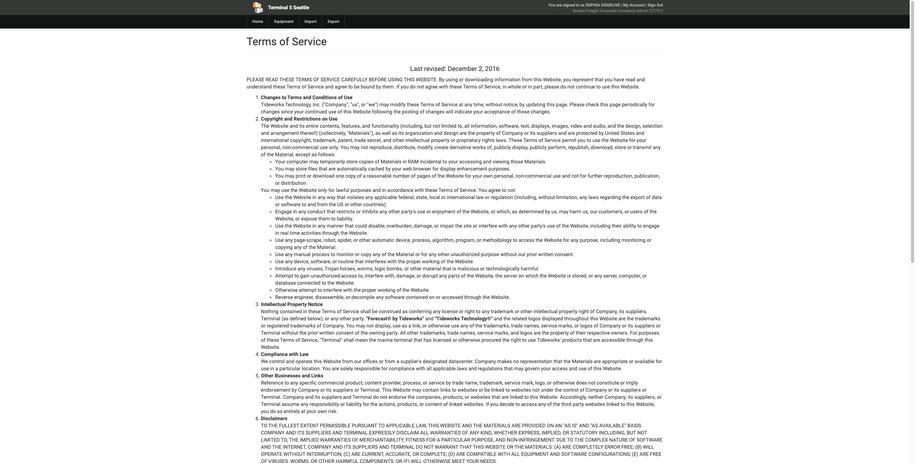 Task type: describe. For each thing, give the bounding box(es) containing it.
0 vertical spatial suppliers
[[306, 431, 331, 436]]

"we")
[[367, 102, 378, 108]]

to right links
[[452, 388, 456, 393]]

meet
[[452, 459, 465, 464]]

intellectual property notice nothing contained in these terms of service shall be construed as conferring any license or right to any trademark or other intellectual                  property right of company, its suppliers, terminal (as defined below), or any other party.
[[261, 302, 647, 322]]

shall inside intellectual property notice nothing contained in these terms of service shall be construed as conferring any license or right to any trademark or other intellectual                  property right of company, its suppliers, terminal (as defined below), or any other party.
[[360, 309, 371, 315]]

the down disclaimers
[[268, 424, 278, 429]]

2 horizontal spatial store
[[615, 145, 626, 150]]

0 horizontal spatial trademarks
[[290, 323, 316, 329]]

equipment
[[521, 452, 549, 458]]

website down united
[[610, 138, 628, 143]]

horses,
[[340, 266, 356, 272]]

businesses
[[275, 373, 300, 379]]

terminal inside intellectual property notice nothing contained in these terms of service shall be construed as conferring any license or right to any trademark or other intellectual                  property right of company, its suppliers, terminal (as defined below), or any other party.
[[261, 316, 280, 322]]

link,
[[412, 323, 421, 329]]

changes
[[261, 95, 281, 100]]

restrictions
[[294, 116, 321, 122]]

1 vertical spatial logos
[[580, 323, 593, 329]]

the up "internet,"
[[289, 438, 299, 444]]

1 vertical spatial this
[[428, 424, 439, 429]]

and down limited
[[261, 445, 271, 451]]

worms,
[[357, 266, 374, 272]]

other left the material
[[410, 266, 422, 272]]

be inside please read these terms of service carefully before using this website. by using or downloading information from this website,              you represent that you have read and understand these terms of service and agree to be bound by them. if you do not agree with these              terms of service, in whole or in part, please do not continue to use this website.
[[354, 84, 360, 90]]

1 horizontal spatial all
[[511, 452, 520, 458]]

website, down engage
[[275, 216, 294, 222]]

company up neither
[[586, 388, 607, 393]]

suppliers, inside intellectual property notice nothing contained in these terms of service shall be construed as conferring any license or right to any trademark or other intellectual                  property right of company, its suppliers, terminal (as defined below), or any other party.
[[626, 309, 647, 315]]

0 horizontal spatial content
[[365, 381, 382, 386]]

use inside please read these terms of service carefully before using this website. by using or downloading information from this website,              you represent that you have read and understand these terms of service and agree to be bound by them. if you do not agree with these              terms of service, in whole or in part, please do not continue to use this website.
[[602, 84, 610, 90]]

terminal left 5
[[268, 5, 288, 10]]

not down secret,
[[361, 145, 368, 150]]

since
[[281, 109, 293, 115]]

1 changes from the left
[[261, 109, 280, 115]]

company inside changes to terms and conditions of use tideworks technology, inc. ("company", "us", or "we") may modify these terms of service at any time, without notice, by updating                  this page. please check this page periodically for changes since your continued use of this website following the posting of                  changes will indicate your acceptance of those changes. copyright and restrictions on use the website and its entire contents, features, and functionality (including, but not limited to, all information, software, text,                  displays, images, video and audio, and the design, selection and arrangement thereof) (collectively, "materials"), as well as its                  organization and design are the property of company or its suppliers and are protected by united states and international copyright,                  trademark, patent, trade secret, and other intellectual property or proprietary rights laws.  these terms of service permit you to                  use the website for your personal, non-commercial use only. you may not reproduce, distribute, modify, create derivative works of,                  publicly display, publicly perform, republish, download, store or transmit any of the material, except as follows: your computer may temporarily store copies of materials in ram incidental to your accessing and viewing those materials. you may store files that are automatically cached by your web browser for display enhancement purposes. you may print or download one copy of a reasonable number of pages of the website for your own personal, non-commercial use and                          not for further reproduction, publication, or distribution. you may use the website only for lawful purposes and in accordance with these terms of service. you agree to not: use the website in any way that violates any applicable federal, state, local or international law or regulation (including,                          without limitation, any laws regarding the export of data or software to and from the us or other countries). engage in any conduct that restricts or inhibits any other party's use or enjoyment of the website, or which, as determined                          by us, may harm us, our customers, or users of the website, or expose them to liability. use the website in any manner that could disable, overburden, damage, or impair the site or interfere with any other party's                          use of the website, including their ability to engage in real time activities through the website. use any page-scrape, robot, spider, or other automatic device, process, algorithm, program, or methodology to access the                          website for any purpose, including monitoring or copying any of the material. use any manual process to monitor or copy any of the material or for any other unauthorized purpose without our prior written consent. use any device, software, or routine that interferes with the proper working of the website. introduce any viruses, trojan horses, worms, logic bombs, or other material that is malicious or technologically harmful. attempt to gain unauthorized access to, interfere with, damage, or disrupt any parts of the website, the server on which the                          website is stored, or any server, computer, or database connected to the website. otherwise attempt to interfere with the proper working of the website. reverse engineer, disassemble, or decompile any software contained on or accessed through the website.
[[502, 130, 523, 136]]

the up operate
[[272, 445, 282, 451]]

agree inside changes to terms and conditions of use tideworks technology, inc. ("company", "us", or "we") may modify these terms of service at any time, without notice, by updating                  this page. please check this page periodically for changes since your continued use of this website following the posting of                  changes will indicate your acceptance of those changes. copyright and restrictions on use the website and its entire contents, features, and functionality (including, but not limited to, all information, software, text,                  displays, images, video and audio, and the design, selection and arrangement thereof) (collectively, "materials"), as well as its                  organization and design are the property of company or its suppliers and are protected by united states and international copyright,                  trademark, patent, trade secret, and other intellectual property or proprietary rights laws.  these terms of service permit you to                  use the website for your personal, non-commercial use only. you may not reproduce, distribute, modify, create derivative works of,                  publicly display, publicly perform, republish, download, store or transmit any of the material, except as follows: your computer may temporarily store copies of materials in ram incidental to your accessing and viewing those materials. you may store files that are automatically cached by your web browser for display enhancement purposes. you may print or download one copy of a reasonable number of pages of the website for your own personal, non-commercial use and                          not for further reproduction, publication, or distribution. you may use the website only for lawful purposes and in accordance with these terms of service. you agree to not: use the website in any way that violates any applicable federal, state, local or international law or regulation (including,                          without limitation, any laws regarding the export of data or software to and from the us or other countries). engage in any conduct that restricts or inhibits any other party's use or enjoyment of the website, or which, as determined                          by us, may harm us, our customers, or users of the website, or expose them to liability. use the website in any manner that could disable, overburden, damage, or impair the site or interfere with any other party's                          use of the website, including their ability to engage in real time activities through the website. use any page-scrape, robot, spider, or other automatic device, process, algorithm, program, or methodology to access the                          website for any purpose, including monitoring or copying any of the material. use any manual process to monitor or copy any of the material or for any other unauthorized purpose without our prior written consent. use any device, software, or routine that interferes with the proper working of the website. introduce any viruses, trojan horses, worms, logic bombs, or other material that is malicious or technologically harmful. attempt to gain unauthorized access to, interfere with, damage, or disrupt any parts of the website, the server on which the                          website is stored, or any server, computer, or database connected to the website. otherwise attempt to interfere with the proper working of the website. reverse engineer, disassemble, or decompile any software contained on or accessed through the website.
[[488, 188, 501, 193]]

0 horizontal spatial on
[[322, 116, 328, 122]]

follows:
[[318, 152, 336, 158]]

not:
[[508, 188, 516, 193]]

1 vertical spatial personal,
[[494, 173, 514, 179]]

the down trademark
[[504, 316, 511, 322]]

your up transmit
[[637, 138, 646, 143]]

laws inside 'compliance with law we control and operate this website from our offices or from a supplier's designated datacenter. company makes no representation that                  the materials are appropriate or available for use in a particular location. you are solely responsible for compliance with all                  applicable laws and regulations that may govern your access and use of this website. other businesses and links reference to any specific commercial product, content provider, process, or service by trade name, trademark, service mark, logo, or                  otherwise does not constitute or imply endorsement by company or its suppliers or terminal. this website may contain links to websites                  or be linked to websites not under the control of company or its suppliers or terminal. company and its suppliers and terminal do not                  endorse the companies, products, or websites that are linked to this website. accordingly, neither company, its suppliers, or terminal                  assume any responsibility or liability for the actions, products, or content of linked websites. if you decide to access any of the                  third party websites linked to this website, you do so entirely at your own risk. disclaimers to the fullest extent permissible pursuant to applicable law, this website and the materials are provided on an "as is" and "as                  available" basis. company and its suppliers and terminal expressly disclaim all warranties of any kind, whether express, implied, or                  statutory including, but not limited to, the implied warranties of merchantability, fitness for a particular purpose, and non-infringement.                 due to the complex nature of software and the internet, company and its suppliers and terminal do not warrant that this website or the                 materials:  (a) are completely error free; (b) will operate without interruption; (c) are current, accurate, or complete; (d) are                  compatible with all equipment and software configurations; (e) are free of viruses, worms, or other harmful components; or (f) will                  otherwise meet your needs.'
[[457, 366, 467, 372]]

trademark, inside changes to terms and conditions of use tideworks technology, inc. ("company", "us", or "we") may modify these terms of service at any time, without notice, by updating                  this page. please check this page periodically for changes since your continued use of this website following the posting of                  changes will indicate your acceptance of those changes. copyright and restrictions on use the website and its entire contents, features, and functionality (including, but not limited to, all information, software, text,                  displays, images, video and audio, and the design, selection and arrangement thereof) (collectively, "materials"), as well as its                  organization and design are the property of company or its suppliers and are protected by united states and international copyright,                  trademark, patent, trade secret, and other intellectual property or proprietary rights laws.  these terms of service permit you to                  use the website for your personal, non-commercial use only. you may not reproduce, distribute, modify, create derivative works of,                  publicly display, publicly perform, republish, download, store or transmit any of the material, except as follows: your computer may temporarily store copies of materials in ram incidental to your accessing and viewing those materials. you may store files that are automatically cached by your web browser for display enhancement purposes. you may print or download one copy of a reasonable number of pages of the website for your own personal, non-commercial use and                          not for further reproduction, publication, or distribution. you may use the website only for lawful purposes and in accordance with these terms of service. you agree to not: use the website in any way that violates any applicable federal, state, local or international law or regulation (including,                          without limitation, any laws regarding the export of data or software to and from the us or other countries). engage in any conduct that restricts or inhibits any other party's use or enjoyment of the website, or which, as determined                          by us, may harm us, our customers, or users of the website, or expose them to liability. use the website in any manner that could disable, overburden, damage, or impair the site or interfere with any other party's                          use of the website, including their ability to engage in real time activities through the website. use any page-scrape, robot, spider, or other automatic device, process, algorithm, program, or methodology to access the                          website for any purpose, including monitoring or copying any of the material. use any manual process to monitor or copy any of the material or for any other unauthorized purpose without our prior written consent. use any device, software, or routine that interferes with the proper working of the website. introduce any viruses, trojan horses, worms, logic bombs, or other material that is malicious or technologically harmful. attempt to gain unauthorized access to, interfere with, damage, or disrupt any parts of the website, the server on which the                          website is stored, or any server, computer, or database connected to the website. otherwise attempt to interfere with the proper working of the website. reverse engineer, disassemble, or decompile any software contained on or accessed through the website.
[[313, 138, 337, 143]]

that up parts
[[442, 266, 451, 272]]

automatic
[[372, 238, 394, 243]]

terms inside and the related logos displayed throughout this website are the trademarks or registered                  trademarks of company.  you may not display, use as a link, or otherwise use any of the trademarks, trade names, service marks, or                  logos of company or its suppliers or terminal without the prior written consent of the owning party. all other trademarks, trade names,                  service marks, and logos are the property of their respective owners.  for purposes of these terms of service, "terminal" shall mean the                  marine terminal that has licensed or otherwise procured the right to use tideworks' products that are accessible through this website.
[[280, 338, 294, 343]]

displays,
[[531, 123, 550, 129]]

terms of service
[[247, 35, 327, 48]]

do left endorse
[[373, 395, 379, 401]]

not right does
[[588, 381, 595, 386]]

0 vertical spatial is
[[452, 266, 456, 272]]

1 horizontal spatial (including,
[[514, 195, 537, 200]]

be inside intellectual property notice nothing contained in these terms of service shall be construed as conferring any license or right to any trademark or other intellectual                  property right of company, its suppliers, terminal (as defined below), or any other party.
[[372, 309, 378, 315]]

1 vertical spatial products,
[[397, 402, 418, 408]]

materials inside 'compliance with law we control and operate this website from our offices or from a supplier's designated datacenter. company makes no representation that                  the materials are appropriate or available for use in a particular location. you are solely responsible for compliance with all                  applicable laws and regulations that may govern your access and use of this website. other businesses and links reference to any specific commercial product, content provider, process, or service by trade name, trademark, service mark, logo, or                  otherwise does not constitute or imply endorsement by company or its suppliers or terminal. this website may contain links to websites                  or be linked to websites not under the control of company or its suppliers or terminal. company and its suppliers and terminal do not                  endorse the companies, products, or websites that are linked to this website. accordingly, neither company, its suppliers, or terminal                  assume any responsibility or liability for the actions, products, or content of linked websites. if you decide to access any of the                  third party websites linked to this website, you do so entirely at your own risk. disclaimers to the fullest extent permissible pursuant to applicable law, this website and the materials are provided on an "as is" and "as                  available" basis. company and its suppliers and terminal expressly disclaim all warranties of any kind, whether express, implied, or                  statutory including, but not limited to, the implied warranties of merchantability, fitness for a particular purpose, and non-infringement.                 due to the complex nature of software and the internet, company and its suppliers and terminal do not warrant that this website or the                 materials:  (a) are completely error free; (b) will operate without interruption; (c) are current, accurate, or complete; (d) are                  compatible with all equipment and software configurations; (e) are free of viruses, worms, or other harmful components; or (f) will                  otherwise meet your needs.'
[[572, 359, 593, 365]]

users
[[630, 209, 643, 215]]

0 horizontal spatial personal,
[[261, 145, 281, 150]]

2 horizontal spatial right
[[579, 309, 589, 315]]

and up countries).
[[373, 188, 381, 193]]

website, inside please read these terms of service carefully before using this website. by using or downloading information from this website,              you represent that you have read and understand these terms of service and agree to be bound by them. if you do not agree with these              terms of service, in whole or in part, please do not continue to use this website.
[[543, 77, 562, 83]]

other inside and the related logos displayed throughout this website are the trademarks or registered                  trademarks of company.  you may not display, use as a link, or otherwise use any of the trademarks, trade names, service marks, or                  logos of company or its suppliers or terminal without the prior written consent of the owning party. all other trademarks, trade names,                  service marks, and logos are the property of their respective owners.  for purposes of these terms of service, "terminal" shall mean the                  marine terminal that has licensed or otherwise procured the right to use tideworks' products that are accessible through this website.
[[407, 331, 419, 336]]

spider,
[[338, 238, 352, 243]]

use up "limitation,"
[[553, 173, 561, 179]]

1 horizontal spatial its
[[344, 445, 351, 451]]

websites down mark, on the right bottom
[[511, 388, 531, 393]]

0 vertical spatial will
[[643, 445, 654, 451]]

restricts
[[337, 209, 355, 215]]

"us",
[[350, 102, 360, 108]]

the down technologically
[[495, 273, 502, 279]]

any right decompile
[[376, 295, 384, 301]]

of down but
[[629, 438, 636, 444]]

1 vertical spatial through
[[464, 295, 481, 301]]

data
[[652, 195, 662, 200]]

which
[[525, 273, 538, 279]]

your down enhancement
[[473, 173, 482, 179]]

1 vertical spatial software
[[561, 452, 587, 458]]

1 vertical spatial is
[[567, 273, 571, 279]]

functionality
[[372, 123, 399, 129]]

website up arrangement
[[271, 123, 288, 129]]

regulations
[[478, 366, 503, 372]]

by up links
[[446, 381, 451, 386]]

1 vertical spatial content
[[425, 402, 442, 408]]

conditions
[[313, 95, 337, 100]]

as inside and the related logos displayed throughout this website are the trademarks or registered                  trademarks of company.  you may not display, use as a link, or otherwise use any of the trademarks, trade names, service marks, or                  logos of company or its suppliers or terminal without the prior written consent of the owning party. all other trademarks, trade names,                  service marks, and logos are the property of their respective owners.  for purposes of these terms of service, "terminal" shall mean the                  marine terminal that has licensed or otherwise procured the right to use tideworks' products that are accessible through this website.
[[402, 323, 407, 329]]

website, down law
[[471, 209, 490, 215]]

decompile
[[351, 295, 375, 301]]

0 horizontal spatial to
[[261, 424, 267, 429]]

0 vertical spatial names,
[[524, 323, 540, 329]]

0 horizontal spatial all
[[420, 431, 429, 436]]

the right procured at the right bottom of page
[[503, 338, 510, 343]]

the right endorse
[[408, 395, 415, 401]]

but
[[424, 123, 432, 129]]

2 vertical spatial logos
[[520, 331, 532, 336]]

terms up technology,
[[287, 95, 302, 100]]

an
[[555, 424, 562, 429]]

by down construed
[[392, 316, 398, 322]]

service left mark, on the right bottom
[[505, 381, 520, 386]]

company, inside intellectual property notice nothing contained in these terms of service shall be construed as conferring any license or right to any trademark or other intellectual                  property right of company, its suppliers, terminal (as defined below), or any other party.
[[596, 309, 618, 315]]

local
[[429, 195, 440, 200]]

any up countries).
[[365, 195, 373, 200]]

and down the
[[261, 130, 269, 136]]

site
[[464, 223, 472, 229]]

revised:
[[424, 65, 446, 73]]

time
[[290, 230, 300, 236]]

website. down 'appropriate'
[[603, 366, 622, 372]]

trade down related
[[511, 323, 523, 329]]

as inside you are signed in as sophia goodlive | my account | sign out broker/freight forwarder company admin (57721)
[[580, 3, 585, 8]]

1 horizontal spatial non-
[[516, 173, 525, 179]]

0 vertical spatial damage,
[[414, 223, 433, 229]]

1 horizontal spatial software
[[637, 438, 663, 444]]

are right (e)
[[640, 452, 649, 458]]

reproduce,
[[369, 145, 393, 150]]

applicable inside changes to terms and conditions of use tideworks technology, inc. ("company", "us", or "we") may modify these terms of service at any time, without notice, by updating                  this page. please check this page periodically for changes since your continued use of this website following the posting of                  changes will indicate your acceptance of those changes. copyright and restrictions on use the website and its entire contents, features, and functionality (including, but not limited to, all information, software, text,                  displays, images, video and audio, and the design, selection and arrangement thereof) (collectively, "materials"), as well as its                  organization and design are the property of company or its suppliers and are protected by united states and international copyright,                  trademark, patent, trade secret, and other intellectual property or proprietary rights laws.  these terms of service permit you to                  use the website for your personal, non-commercial use only. you may not reproduce, distribute, modify, create derivative works of,                  publicly display, publicly perform, republish, download, store or transmit any of the material, except as follows: your computer may temporarily store copies of materials in ram incidental to your accessing and viewing those materials. you may store files that are automatically cached by your web browser for display enhancement purposes. you may print or download one copy of a reasonable number of pages of the website for your own personal, non-commercial use and                          not for further reproduction, publication, or distribution. you may use the website only for lawful purposes and in accordance with these terms of service. you agree to not: use the website in any way that violates any applicable federal, state, local or international law or regulation (including,                          without limitation, any laws regarding the export of data or software to and from the us or other countries). engage in any conduct that restricts or inhibits any other party's use or enjoyment of the website, or which, as determined                          by us, may harm us, our customers, or users of the website, or expose them to liability. use the website in any manner that could disable, overburden, damage, or impair the site or interfere with any other party's                          use of the website, including their ability to engage in real time activities through the website. use any page-scrape, robot, spider, or other automatic device, process, algorithm, program, or methodology to access the                          website for any purpose, including monitoring or copying any of the material. use any manual process to monitor or copy any of the material or for any other unauthorized purpose without our prior written consent. use any device, software, or routine that interferes with the proper working of the website. introduce any viruses, trojan horses, worms, logic bombs, or other material that is malicious or technologically harmful. attempt to gain unauthorized access to, interfere with, damage, or disrupt any parts of the website, the server on which the                          website is stored, or any server, computer, or database connected to the website. otherwise attempt to interfere with the proper working of the website. reverse engineer, disassemble, or decompile any software contained on or accessed through the website.
[[374, 195, 397, 200]]

are up the permit at right
[[568, 130, 575, 136]]

ability
[[623, 223, 636, 229]]

from up solely
[[342, 359, 353, 365]]

compatible
[[467, 452, 497, 458]]

applicable
[[386, 424, 415, 429]]

may up distribution.
[[285, 173, 294, 179]]

1 vertical spatial software
[[385, 295, 405, 301]]

that down respective
[[583, 338, 592, 343]]

0 horizontal spatial unauthorized
[[311, 273, 340, 279]]

right inside and the related logos displayed throughout this website are the trademarks or registered                  trademarks of company.  you may not display, use as a link, or otherwise use any of the trademarks, trade names, service marks, or                  logos of company or its suppliers or terminal without the prior written consent of the owning party. all other trademarks, trade names,                  service marks, and logos are the property of their respective owners.  for purposes of these terms of service, "terminal" shall mean the                  marine terminal that has licensed or otherwise procured the right to use tideworks' products that are accessible through this website.
[[511, 338, 521, 343]]

trade up licensed
[[447, 331, 459, 336]]

1 vertical spatial those
[[511, 159, 523, 165]]

2 horizontal spatial on
[[519, 273, 524, 279]]

0 horizontal spatial will
[[411, 459, 422, 464]]

implied,
[[542, 431, 561, 436]]

you inside you are signed in as sophia goodlive | my account | sign out broker/freight forwarder company admin (57721)
[[548, 3, 555, 8]]

will
[[446, 109, 453, 115]]

to down carefully
[[348, 84, 353, 90]]

suppliers inside changes to terms and conditions of use tideworks technology, inc. ("company", "us", or "we") may modify these terms of service at any time, without notice, by updating                  this page. please check this page periodically for changes since your continued use of this website following the posting of                  changes will indicate your acceptance of those changes. copyright and restrictions on use the website and its entire contents, features, and functionality (including, but not limited to, all information, software, text,                  displays, images, video and audio, and the design, selection and arrangement thereof) (collectively, "materials"), as well as its                  organization and design are the property of company or its suppliers and are protected by united states and international copyright,                  trademark, patent, trade secret, and other intellectual property or proprietary rights laws.  these terms of service permit you to                  use the website for your personal, non-commercial use only. you may not reproduce, distribute, modify, create derivative works of,                  publicly display, publicly perform, republish, download, store or transmit any of the material, except as follows: your computer may temporarily store copies of materials in ram incidental to your accessing and viewing those materials. you may store files that are automatically cached by your web browser for display enhancement purposes. you may print or download one copy of a reasonable number of pages of the website for your own personal, non-commercial use and                          not for further reproduction, publication, or distribution. you may use the website only for lawful purposes and in accordance with these terms of service. you agree to not: use the website in any way that violates any applicable federal, state, local or international law or regulation (including,                          without limitation, any laws regarding the export of data or software to and from the us or other countries). engage in any conduct that restricts or inhibits any other party's use or enjoyment of the website, or which, as determined                          by us, may harm us, our customers, or users of the website, or expose them to liability. use the website in any manner that could disable, overburden, damage, or impair the site or interfere with any other party's                          use of the website, including their ability to engage in real time activities through the website. use any page-scrape, robot, spider, or other automatic device, process, algorithm, program, or methodology to access the                          website for any purpose, including monitoring or copying any of the material. use any manual process to monitor or copy any of the material or for any other unauthorized purpose without our prior written consent. use any device, software, or routine that interferes with the proper working of the website. introduce any viruses, trojan horses, worms, logic bombs, or other material that is malicious or technologically harmful. attempt to gain unauthorized access to, interfere with, damage, or disrupt any parts of the website, the server on which the                          website is stored, or any server, computer, or database connected to the website. otherwise attempt to interfere with the proper working of the website. reverse engineer, disassemble, or decompile any software contained on or accessed through the website.
[[537, 130, 557, 136]]

tideworks"
[[399, 316, 424, 322]]

as right which,
[[512, 209, 517, 215]]

viewing
[[493, 159, 509, 165]]

1 horizontal spatial company
[[308, 445, 331, 451]]

1 horizontal spatial to
[[378, 424, 385, 429]]

read
[[626, 77, 635, 83]]

service inside please read these terms of service carefully before using this website. by using or downloading information from this website,              you represent that you have read and understand these terms of service and agree to be bound by them. if you do not agree with these              terms of service, in whole or in part, please do not continue to use this website.
[[308, 84, 324, 90]]

company, inside 'compliance with law we control and operate this website from our offices or from a supplier's designated datacenter. company makes no representation that                  the materials are appropriate or available for use in a particular location. you are solely responsible for compliance with all                  applicable laws and regulations that may govern your access and use of this website. other businesses and links reference to any specific commercial product, content provider, process, or service by trade name, trademark, service mark, logo, or                  otherwise does not constitute or imply endorsement by company or its suppliers or terminal. this website may contain links to websites                  or be linked to websites not under the control of company or its suppliers or terminal. company and its suppliers and terminal do not                  endorse the companies, products, or websites that are linked to this website. accordingly, neither company, its suppliers, or terminal                  assume any responsibility or liability for the actions, products, or content of linked websites. if you decide to access any of the                  third party websites linked to this website, you do so entirely at your own risk. disclaimers to the fullest extent permissible pursuant to applicable law, this website and the materials are provided on an "as is" and "as                  available" basis. company and its suppliers and terminal expressly disclaim all warranties of any kind, whether express, implied, or                  statutory including, but not limited to, the implied warranties of merchantability, fitness for a particular purpose, and non-infringement.                 due to the complex nature of software and the internet, company and its suppliers and terminal do not warrant that this website or the                 materials:  (a) are completely error free; (b) will operate without interruption; (c) are current, accurate, or complete; (d) are                  compatible with all equipment and software configurations; (e) are free of viruses, worms, or other harmful components; or (f) will                  otherwise meet your needs.'
[[605, 395, 627, 401]]

accordingly,
[[560, 395, 587, 401]]

from inside changes to terms and conditions of use tideworks technology, inc. ("company", "us", or "we") may modify these terms of service at any time, without notice, by updating                  this page. please check this page periodically for changes since your continued use of this website following the posting of                  changes will indicate your acceptance of those changes. copyright and restrictions on use the website and its entire contents, features, and functionality (including, but not limited to, all information, software, text,                  displays, images, video and audio, and the design, selection and arrangement thereof) (collectively, "materials"), as well as its                  organization and design are the property of company or its suppliers and are protected by united states and international copyright,                  trademark, patent, trade secret, and other intellectual property or proprietary rights laws.  these terms of service permit you to                  use the website for your personal, non-commercial use only. you may not reproduce, distribute, modify, create derivative works of,                  publicly display, publicly perform, republish, download, store or transmit any of the material, except as follows: your computer may temporarily store copies of materials in ram incidental to your accessing and viewing those materials. you may store files that are automatically cached by your web browser for display enhancement purposes. you may print or download one copy of a reasonable number of pages of the website for your own personal, non-commercial use and                          not for further reproduction, publication, or distribution. you may use the website only for lawful purposes and in accordance with these terms of service. you agree to not: use the website in any way that violates any applicable federal, state, local or international law or regulation (including,                          without limitation, any laws regarding the export of data or software to and from the us or other countries). engage in any conduct that restricts or inhibits any other party's use or enjoyment of the website, or which, as determined                          by us, may harm us, our customers, or users of the website, or expose them to liability. use the website in any manner that could disable, overburden, damage, or impair the site or interfere with any other party's                          use of the website, including their ability to engage in real time activities through the website. use any page-scrape, robot, spider, or other automatic device, process, algorithm, program, or methodology to access the                          website for any purpose, including monitoring or copying any of the material. use any manual process to monitor or copy any of the material or for any other unauthorized purpose without our prior written consent. use any device, software, or routine that interferes with the proper working of the website. introduce any viruses, trojan horses, worms, logic bombs, or other material that is malicious or technologically harmful. attempt to gain unauthorized access to, interfere with, damage, or disrupt any parts of the website, the server on which the                          website is stored, or any server, computer, or database connected to the website. otherwise attempt to interfere with the proper working of the website. reverse engineer, disassemble, or decompile any software contained on or accessed through the website.
[[317, 202, 328, 208]]

by
[[439, 77, 444, 83]]

needs.
[[480, 459, 497, 464]]

and up any
[[462, 424, 472, 429]]

use down "we" at bottom
[[261, 366, 269, 372]]

0 horizontal spatial right
[[465, 309, 475, 315]]

its inside intellectual property notice nothing contained in these terms of service shall be construed as conferring any license or right to any trademark or other intellectual                  property right of company, its suppliers, terminal (as defined below), or any other party.
[[619, 309, 625, 315]]

0 horizontal spatial not
[[424, 445, 434, 451]]

1 horizontal spatial not
[[637, 431, 647, 436]]

endorse
[[389, 395, 407, 401]]

1 horizontal spatial store
[[346, 159, 358, 165]]

use left tideworks'
[[528, 338, 536, 343]]

1 horizontal spatial agree
[[425, 84, 438, 90]]

and down related
[[511, 331, 519, 336]]

0 vertical spatial to,
[[458, 123, 463, 129]]

limited
[[261, 438, 280, 444]]

and up statutory
[[579, 424, 589, 429]]

assume
[[282, 402, 299, 408]]

2 changes from the left
[[426, 109, 445, 115]]

1 horizontal spatial marks,
[[558, 323, 573, 329]]

account
[[630, 3, 645, 8]]

without
[[283, 452, 305, 458]]

0 vertical spatial (including,
[[400, 123, 423, 129]]

contained inside changes to terms and conditions of use tideworks technology, inc. ("company", "us", or "we") may modify these terms of service at any time, without notice, by updating                  this page. please check this page periodically for changes since your continued use of this website following the posting of                  changes will indicate your acceptance of those changes. copyright and restrictions on use the website and its entire contents, features, and functionality (including, but not limited to, all information, software, text,                  displays, images, video and audio, and the design, selection and arrangement thereof) (collectively, "materials"), as well as its                  organization and design are the property of company or its suppliers and are protected by united states and international copyright,                  trademark, patent, trade secret, and other intellectual property or proprietary rights laws.  these terms of service permit you to                  use the website for your personal, non-commercial use only. you may not reproduce, distribute, modify, create derivative works of,                  publicly display, publicly perform, republish, download, store or transmit any of the material, except as follows: your computer may temporarily store copies of materials in ram incidental to your accessing and viewing those materials. you may store files that are automatically cached by your web browser for display enhancement purposes. you may print or download one copy of a reasonable number of pages of the website for your own personal, non-commercial use and                          not for further reproduction, publication, or distribution. you may use the website only for lawful purposes and in accordance with these terms of service. you agree to not: use the website in any way that violates any applicable federal, state, local or international law or regulation (including,                          without limitation, any laws regarding the export of data or software to and from the us or other countries). engage in any conduct that restricts or inhibits any other party's use or enjoyment of the website, or which, as determined                          by us, may harm us, our customers, or users of the website, or expose them to liability. use the website in any manner that could disable, overburden, damage, or impair the site or interfere with any other party's                          use of the website, including their ability to engage in real time activities through the website. use any page-scrape, robot, spider, or other automatic device, process, algorithm, program, or methodology to access the                          website for any purpose, including monitoring or copying any of the material. use any manual process to monitor or copy any of the material or for any other unauthorized purpose without our prior written consent. use any device, software, or routine that interferes with the proper working of the website. introduce any viruses, trojan horses, worms, logic bombs, or other material that is malicious or technologically harmful. attempt to gain unauthorized access to, interfere with, damage, or disrupt any parts of the website, the server on which the                          website is stored, or any server, computer, or database connected to the website. otherwise attempt to interfere with the proper working of the website. reverse engineer, disassemble, or decompile any software contained on or accessed through the website.
[[406, 295, 428, 301]]

kind,
[[481, 431, 493, 436]]

company inside and the related logos displayed throughout this website are the trademarks or registered                  trademarks of company.  you may not display, use as a link, or otherwise use any of the trademarks, trade names, service marks, or                  logos of company or its suppliers or terminal without the prior written consent of the owning party. all other trademarks, trade names,                  service marks, and logos are the property of their respective owners.  for purposes of these terms of service, "terminal" shall mean the                  marine terminal that has licensed or otherwise procured the right to use tideworks' products that are accessible through this website.
[[600, 323, 621, 329]]

and up does
[[569, 366, 577, 372]]

appropriate
[[602, 359, 628, 365]]

0 vertical spatial software,
[[499, 123, 519, 129]]

with inside please read these terms of service carefully before using this website. by using or downloading information from this website,              you represent that you have read and understand these terms of service and agree to be bound by them. if you do not agree with these              terms of service, in whole or in part, please do not continue to use this website.
[[439, 84, 448, 90]]

1 vertical spatial working
[[378, 288, 395, 293]]

1 horizontal spatial terminal.
[[360, 388, 381, 393]]

2 us, from the left
[[583, 209, 589, 215]]

location.
[[302, 366, 321, 372]]

gain
[[300, 273, 310, 279]]

websites down name,
[[458, 388, 477, 393]]

0 vertical spatial otherwise
[[428, 323, 450, 329]]

represent
[[572, 77, 593, 83]]

and down permissible
[[332, 431, 342, 436]]

display, inside and the related logos displayed throughout this website are the trademarks or registered                  trademarks of company.  you may not display, use as a link, or otherwise use any of the trademarks, trade names, service marks, or                  logos of company or its suppliers or terminal without the prior written consent of the owning party. all other trademarks, trade names,                  service marks, and logos are the property of their respective owners.  for purposes of these terms of service, "terminal" shall mean the                  marine terminal that has licensed or otherwise procured the right to use tideworks' products that are accessible through this website.
[[375, 323, 391, 329]]

2 horizontal spatial our
[[590, 209, 597, 215]]

from up compliance
[[385, 359, 395, 365]]

copying
[[275, 245, 293, 251]]

prior inside changes to terms and conditions of use tideworks technology, inc. ("company", "us", or "we") may modify these terms of service at any time, without notice, by updating                  this page. please check this page periodically for changes since your continued use of this website following the posting of                  changes will indicate your acceptance of those changes. copyright and restrictions on use the website and its entire contents, features, and functionality (including, but not limited to, all information, software, text,                  displays, images, video and audio, and the design, selection and arrangement thereof) (collectively, "materials"), as well as its                  organization and design are the property of company or its suppliers and are protected by united states and international copyright,                  trademark, patent, trade secret, and other intellectual property or proprietary rights laws.  these terms of service permit you to                  use the website for your personal, non-commercial use only. you may not reproduce, distribute, modify, create derivative works of,                  publicly display, publicly perform, republish, download, store or transmit any of the material, except as follows: your computer may temporarily store copies of materials in ram incidental to your accessing and viewing those materials. you may store files that are automatically cached by your web browser for display enhancement purposes. you may print or download one copy of a reasonable number of pages of the website for your own personal, non-commercial use and                          not for further reproduction, publication, or distribution. you may use the website only for lawful purposes and in accordance with these terms of service. you agree to not: use the website in any way that violates any applicable federal, state, local or international law or regulation (including,                          without limitation, any laws regarding the export of data or software to and from the us or other countries). engage in any conduct that restricts or inhibits any other party's use or enjoyment of the website, or which, as determined                          by us, may harm us, our customers, or users of the website, or expose them to liability. use the website in any manner that could disable, overburden, damage, or impair the site or interfere with any other party's                          use of the website, including their ability to engage in real time activities through the website. use any page-scrape, robot, spider, or other automatic device, process, algorithm, program, or methodology to access the                          website for any purpose, including monitoring or copying any of the material. use any manual process to monitor or copy any of the material or for any other unauthorized purpose without our prior written consent. use any device, software, or routine that interferes with the proper working of the website. introduce any viruses, trojan horses, worms, logic bombs, or other material that is malicious or technologically harmful. attempt to gain unauthorized access to, interfere with, damage, or disrupt any parts of the website, the server on which the                          website is stored, or any server, computer, or database connected to the website. otherwise attempt to interfere with the proper working of the website. reverse engineer, disassemble, or decompile any software contained on or accessed through the website.
[[527, 252, 537, 258]]

to right methodology
[[513, 238, 517, 243]]

0 vertical spatial device,
[[396, 238, 411, 243]]

website inside and the related logos displayed throughout this website are the trademarks or registered                  trademarks of company.  you may not display, use as a link, or otherwise use any of the trademarks, trade names, service marks, or                  logos of company or its suppliers or terminal without the prior written consent of the owning party. all other trademarks, trade names,                  service marks, and logos are the property of their respective owners.  for purposes of these terms of service, "terminal" shall mean the                  marine terminal that has licensed or otherwise procured the right to use tideworks' products that are accessible through this website.
[[599, 316, 617, 322]]

party. inside intellectual property notice nothing contained in these terms of service shall be construed as conferring any license or right to any trademark or other intellectual                  property right of company, its suppliers, terminal (as defined below), or any other party.
[[352, 316, 365, 322]]

in left part,
[[528, 84, 532, 90]]

all
[[400, 331, 406, 336]]

1 horizontal spatial interfere
[[365, 273, 383, 279]]

may up files on the top of the page
[[309, 159, 319, 165]]

1 vertical spatial commercial
[[525, 173, 552, 179]]

2 vertical spatial on
[[429, 295, 435, 301]]

to up the 'expose'
[[302, 202, 306, 208]]

terminal inside and the related logos displayed throughout this website are the trademarks or registered                  trademarks of company.  you may not display, use as a link, or otherwise use any of the trademarks, trade names, service marks, or                  logos of company or its suppliers or terminal without the prior written consent of the owning party. all other trademarks, trade names,                  service marks, and logos are the property of their respective owners.  for purposes of these terms of service, "terminal" shall mean the                  marine terminal that has licensed or otherwise procured the right to use tideworks' products that are accessible through this website.
[[261, 331, 280, 336]]

the up parts
[[447, 259, 454, 265]]

1 vertical spatial warranties
[[320, 438, 351, 444]]

0 horizontal spatial non-
[[282, 145, 292, 150]]

"forecast®
[[366, 316, 391, 322]]

own inside 'compliance with law we control and operate this website from our offices or from a supplier's designated datacenter. company makes no representation that                  the materials are appropriate or available for use in a particular location. you are solely responsible for compliance with all                  applicable laws and regulations that may govern your access and use of this website. other businesses and links reference to any specific commercial product, content provider, process, or service by trade name, trademark, service mark, logo, or                  otherwise does not constitute or imply endorsement by company or its suppliers or terminal. this website may contain links to websites                  or be linked to websites not under the control of company or its suppliers or terminal. company and its suppliers and terminal do not                  endorse the companies, products, or websites that are linked to this website. accordingly, neither company, its suppliers, or terminal                  assume any responsibility or liability for the actions, products, or content of linked websites. if you decide to access any of the                  third party websites linked to this website, you do so entirely at your own risk. disclaimers to the fullest extent permissible pursuant to applicable law, this website and the materials are provided on an "as is" and "as                  available" basis. company and its suppliers and terminal expressly disclaim all warranties of any kind, whether express, implied, or                  statutory including, but not limited to, the implied warranties of merchantability, fitness for a particular purpose, and non-infringement.                 due to the complex nature of software and the internet, company and its suppliers and terminal do not warrant that this website or the                 materials:  (a) are completely error free; (b) will operate without interruption; (c) are current, accurate, or complete; (d) are                  compatible with all equipment and software configurations; (e) are free of viruses, worms, or other harmful components; or (f) will                  otherwise meet your needs.'
[[318, 409, 327, 415]]

1 horizontal spatial warranties
[[430, 431, 461, 436]]

free;
[[621, 445, 634, 451]]

website.
[[416, 77, 438, 83]]

purposes inside and the related logos displayed throughout this website are the trademarks or registered                  trademarks of company.  you may not display, use as a link, or otherwise use any of the trademarks, trade names, service marks, or                  logos of company or its suppliers or terminal without the prior written consent of the owning party. all other trademarks, trade names,                  service marks, and logos are the property of their respective owners.  for purposes of these terms of service, "terminal" shall mean the                  marine terminal that has licensed or otherwise procured the right to use tideworks' products that are accessible through this website.
[[639, 331, 659, 336]]

website, inside 'compliance with law we control and operate this website from our offices or from a supplier's designated datacenter. company makes no representation that                  the materials are appropriate or available for use in a particular location. you are solely responsible for compliance with all                  applicable laws and regulations that may govern your access and use of this website. other businesses and links reference to any specific commercial product, content provider, process, or service by trade name, trademark, service mark, logo, or                  otherwise does not constitute or imply endorsement by company or its suppliers or terminal. this website may contain links to websites                  or be linked to websites not under the control of company or its suppliers or terminal. company and its suppliers and terminal do not                  endorse the companies, products, or websites that are linked to this website. accordingly, neither company, its suppliers, or terminal                  assume any responsibility or liability for the actions, products, or content of linked websites. if you decide to access any of the                  third party websites linked to this website, you do so entirely at your own risk. disclaimers to the fullest extent permissible pursuant to applicable law, this website and the materials are provided on an "as is" and "as                  available" basis. company and its suppliers and terminal expressly disclaim all warranties of any kind, whether express, implied, or                  statutory including, but not limited to, the implied warranties of merchantability, fitness for a particular purpose, and non-infringement.                 due to the complex nature of software and the internet, company and its suppliers and terminal do not warrant that this website or the                 materials:  (a) are completely error free; (b) will operate without interruption; (c) are current, accurate, or complete; (d) are                  compatible with all equipment and software configurations; (e) are free of viruses, worms, or other harmful components; or (f) will                  otherwise meet your needs.'
[[636, 402, 655, 408]]

disrupt
[[422, 273, 438, 279]]

routine
[[338, 259, 354, 265]]

contained inside intellectual property notice nothing contained in these terms of service shall be construed as conferring any license or right to any trademark or other intellectual                  property right of company, its suppliers, terminal (as defined below), or any other party.
[[280, 309, 302, 315]]

reproduction,
[[604, 173, 633, 179]]

are down the "due"
[[562, 445, 571, 451]]

as right except
[[312, 152, 317, 158]]

website left the only
[[299, 188, 317, 193]]

are up tideworks'
[[534, 331, 541, 336]]

to right connected
[[322, 281, 326, 286]]

implied
[[300, 438, 319, 444]]

any up interferes
[[373, 252, 381, 258]]

1 vertical spatial copy
[[361, 252, 372, 258]]

access down horses,
[[341, 273, 357, 279]]

complete;
[[420, 452, 447, 458]]

this down have at right top
[[611, 84, 619, 90]]

and up arrangement
[[290, 123, 298, 129]]

0 vertical spatial commercial
[[292, 145, 319, 150]]

prior inside and the related logos displayed throughout this website are the trademarks or registered                  trademarks of company.  you may not display, use as a link, or otherwise use any of the trademarks, trade names, service marks, or                  logos of company or its suppliers or terminal without the prior written consent of the owning party. all other trademarks, trade names,                  service marks, and logos are the property of their respective owners.  for purposes of these terms of service, "terminal" shall mean the                  marine terminal that has licensed or otherwise procured the right to use tideworks' products that are accessible through this website.
[[308, 331, 318, 336]]

the left the export
[[622, 195, 629, 200]]

check
[[586, 102, 599, 108]]

bombs,
[[387, 266, 403, 272]]

and down 'since'
[[284, 116, 292, 122]]

technology®"
[[461, 316, 493, 322]]

harmful
[[336, 459, 359, 464]]

using
[[446, 77, 458, 83]]

1 horizontal spatial working
[[422, 259, 440, 265]]

2 horizontal spatial to
[[567, 438, 573, 444]]

statutory
[[570, 431, 598, 436]]

in inside you are signed in as sophia goodlive | my account | sign out broker/freight forwarder company admin (57721)
[[576, 3, 579, 8]]

you inside and the related logos displayed throughout this website are the trademarks or registered                  trademarks of company.  you may not display, use as a link, or otherwise use any of the trademarks, trade names, service marks, or                  logos of company or its suppliers or terminal without the prior written consent of the owning party. all other trademarks, trade names,                  service marks, and logos are the property of their respective owners.  for purposes of these terms of service, "terminal" shall mean the                  marine terminal that has licensed or otherwise procured the right to use tideworks' products that are accessible through this website.
[[346, 323, 355, 329]]

the down determined
[[536, 238, 543, 243]]

and up interruption; at the bottom of page
[[333, 445, 343, 451]]

commercial inside 'compliance with law we control and operate this website from our offices or from a supplier's designated datacenter. company makes no representation that                  the materials are appropriate or available for use in a particular location. you are solely responsible for compliance with all                  applicable laws and regulations that may govern your access and use of this website. other businesses and links reference to any specific commercial product, content provider, process, or service by trade name, trademark, service mark, logo, or                  otherwise does not constitute or imply endorsement by company or its suppliers or terminal. this website may contain links to websites                  or be linked to websites not under the control of company or its suppliers or terminal. company and its suppliers and terminal do not                  endorse the companies, products, or websites that are linked to this website. accordingly, neither company, its suppliers, or terminal                  assume any responsibility or liability for the actions, products, or content of linked websites. if you decide to access any of the                  third party websites linked to this website, you do so entirely at your own risk. disclaimers to the fullest extent permissible pursuant to applicable law, this website and the materials are provided on an "as is" and "as                  available" basis. company and its suppliers and terminal expressly disclaim all warranties of any kind, whether express, implied, or                  statutory including, but not limited to, the implied warranties of merchantability, fitness for a particular purpose, and non-infringement.                 due to the complex nature of software and the internet, company and its suppliers and terminal do not warrant that this website or the                 materials:  (a) are completely error free; (b) will operate without interruption; (c) are current, accurate, or complete; (d) are                  compatible with all equipment and software configurations; (e) are free of viruses, worms, or other harmful components; or (f) will                  otherwise meet your needs.'
[[318, 381, 344, 386]]

1 vertical spatial damage,
[[396, 273, 415, 279]]

thereof)
[[300, 130, 318, 136]]

regarding
[[600, 195, 621, 200]]

1 vertical spatial party's
[[531, 223, 546, 229]]

1 horizontal spatial unauthorized
[[451, 252, 480, 258]]

in inside intellectual property notice nothing contained in these terms of service shall be construed as conferring any license or right to any trademark or other intellectual                  property right of company, its suppliers, terminal (as defined below), or any other party.
[[303, 309, 307, 315]]

website down distribution.
[[293, 195, 311, 200]]

terminal up so
[[261, 402, 280, 408]]

are left 'appropriate'
[[594, 359, 601, 365]]

the down the trojan
[[327, 281, 334, 286]]

compliance with law we control and operate this website from our offices or from a supplier's designated datacenter. company makes no representation that                  the materials are appropriate or available for use in a particular location. you are solely responsible for compliance with all                  applicable laws and regulations that may govern your access and use of this website. other businesses and links reference to any specific commercial product, content provider, process, or service by trade name, trademark, service mark, logo, or                  otherwise does not constitute or imply endorsement by company or its suppliers or terminal. this website may contain links to websites                  or be linked to websites not under the control of company or its suppliers or terminal. company and its suppliers and terminal do not                  endorse the companies, products, or websites that are linked to this website. accordingly, neither company, its suppliers, or terminal                  assume any responsibility or liability for the actions, products, or content of linked websites. if you decide to access any of the                  third party websites linked to this website, you do so entirely at your own risk. disclaimers to the fullest extent permissible pursuant to applicable law, this website and the materials are provided on an "as is" and "as                  available" basis. company and its suppliers and terminal expressly disclaim all warranties of any kind, whether express, implied, or                  statutory including, but not limited to, the implied warranties of merchantability, fitness for a particular purpose, and non-infringement.                 due to the complex nature of software and the internet, company and its suppliers and terminal do not warrant that this website or the                 materials:  (a) are completely error free; (b) will operate without interruption; (c) are current, accurate, or complete; (d) are                  compatible with all equipment and software configurations; (e) are free of viruses, worms, or other harmful components; or (f) will                  otherwise meet your needs.
[[261, 352, 663, 464]]

1 horizontal spatial suppliers
[[352, 445, 378, 451]]

or up the "due"
[[563, 431, 569, 436]]

0 horizontal spatial website
[[440, 424, 461, 429]]

process, inside changes to terms and conditions of use tideworks technology, inc. ("company", "us", or "we") may modify these terms of service at any time, without notice, by updating                  this page. please check this page periodically for changes since your continued use of this website following the posting of                  changes will indicate your acceptance of those changes. copyright and restrictions on use the website and its entire contents, features, and functionality (including, but not limited to, all information, software, text,                  displays, images, video and audio, and the design, selection and arrangement thereof) (collectively, "materials"), as well as its                  organization and design are the property of company or its suppliers and are protected by united states and international copyright,                  trademark, patent, trade secret, and other intellectual property or proprietary rights laws.  these terms of service permit you to                  use the website for your personal, non-commercial use only. you may not reproduce, distribute, modify, create derivative works of,                  publicly display, publicly perform, republish, download, store or transmit any of the material, except as follows: your computer may temporarily store copies of materials in ram incidental to your accessing and viewing those materials. you may store files that are automatically cached by your web browser for display enhancement purposes. you may print or download one copy of a reasonable number of pages of the website for your own personal, non-commercial use and                          not for further reproduction, publication, or distribution. you may use the website only for lawful purposes and in accordance with these terms of service. you agree to not: use the website in any way that violates any applicable federal, state, local or international law or regulation (including,                          without limitation, any laws regarding the export of data or software to and from the us or other countries). engage in any conduct that restricts or inhibits any other party's use or enjoyment of the website, or which, as determined                          by us, may harm us, our customers, or users of the website, or expose them to liability. use the website in any manner that could disable, overburden, damage, or impair the site or interfere with any other party's                          use of the website, including their ability to engage in real time activities through the website. use any page-scrape, robot, spider, or other automatic device, process, algorithm, program, or methodology to access the                          website for any purpose, including monitoring or copying any of the material. use any manual process to monitor or copy any of the material or for any other unauthorized purpose without our prior written consent. use any device, software, or routine that interferes with the proper working of the website. introduce any viruses, trojan horses, worms, logic bombs, or other material that is malicious or technologically harmful. attempt to gain unauthorized access to, interfere with, damage, or disrupt any parts of the website, the server on which the                          website is stored, or any server, computer, or database connected to the website. otherwise attempt to interfere with the proper working of the website. reverse engineer, disassemble, or decompile any software contained on or accessed through the website.
[[412, 238, 431, 243]]

0 horizontal spatial software
[[281, 202, 301, 208]]

manner
[[327, 223, 344, 229]]

any down real
[[285, 238, 293, 243]]

the up technology®"
[[483, 295, 490, 301]]

and down "conferring"
[[425, 316, 434, 322]]

links
[[311, 373, 323, 379]]

any up introduce
[[285, 259, 293, 265]]

purposes inside changes to terms and conditions of use tideworks technology, inc. ("company", "us", or "we") may modify these terms of service at any time, without notice, by updating                  this page. please check this page periodically for changes since your continued use of this website following the posting of                  changes will indicate your acceptance of those changes. copyright and restrictions on use the website and its entire contents, features, and functionality (including, but not limited to, all information, software, text,                  displays, images, video and audio, and the design, selection and arrangement thereof) (collectively, "materials"), as well as its                  organization and design are the property of company or its suppliers and are protected by united states and international copyright,                  trademark, patent, trade secret, and other intellectual property or proprietary rights laws.  these terms of service permit you to                  use the website for your personal, non-commercial use only. you may not reproduce, distribute, modify, create derivative works of,                  publicly display, publicly perform, republish, download, store or transmit any of the material, except as follows: your computer may temporarily store copies of materials in ram incidental to your accessing and viewing those materials. you may store files that are automatically cached by your web browser for display enhancement purposes. you may print or download one copy of a reasonable number of pages of the website for your own personal, non-commercial use and                          not for further reproduction, publication, or distribution. you may use the website only for lawful purposes and in accordance with these terms of service. you agree to not: use the website in any way that violates any applicable federal, state, local or international law or regulation (including,                          without limitation, any laws regarding the export of data or software to and from the us or other countries). engage in any conduct that restricts or inhibits any other party's use or enjoyment of the website, or which, as determined                          by us, may harm us, our customers, or users of the website, or expose them to liability. use the website in any manner that could disable, overburden, damage, or impair the site or interfere with any other party's                          use of the website, including their ability to engage in real time activities through the website. use any page-scrape, robot, spider, or other automatic device, process, algorithm, program, or methodology to access the                          website for any purpose, including monitoring or copying any of the material. use any manual process to monitor or copy any of the material or for any other unauthorized purpose without our prior written consent. use any device, software, or routine that interferes with the proper working of the website. introduce any viruses, trojan horses, worms, logic bombs, or other material that is malicious or technologically harmful. attempt to gain unauthorized access to, interfere with, damage, or disrupt any parts of the website, the server on which the                          website is stored, or any server, computer, or database connected to the website. otherwise attempt to interfere with the proper working of the website. reverse engineer, disassemble, or decompile any software contained on or accessed through the website.
[[351, 188, 371, 193]]

0 horizontal spatial device,
[[294, 259, 309, 265]]

any inside and the related logos displayed throughout this website are the trademarks or registered                  trademarks of company.  you may not display, use as a link, or otherwise use any of the trademarks, trade names, service marks, or                  logos of company or its suppliers or terminal without the prior written consent of the owning party. all other trademarks, trade names,                  service marks, and logos are the property of their respective owners.  for purposes of these terms of service, "terminal" shall mean the                  marine terminal that has licensed or otherwise procured the right to use tideworks' products that are accessible through this website.
[[460, 323, 468, 329]]

changes to terms and conditions of use tideworks technology, inc. ("company", "us", or "we") may modify these terms of service at any time, without notice, by updating                  this page. please check this page periodically for changes since your continued use of this website following the posting of                  changes will indicate your acceptance of those changes. copyright and restrictions on use the website and its entire contents, features, and functionality (including, but not limited to, all information, software, text,                  displays, images, video and audio, and the design, selection and arrangement thereof) (collectively, "materials"), as well as its                  organization and design are the property of company or its suppliers and are protected by united states and international copyright,                  trademark, patent, trade secret, and other intellectual property or proprietary rights laws.  these terms of service permit you to                  use the website for your personal, non-commercial use only. you may not reproduce, distribute, modify, create derivative works of,                  publicly display, publicly perform, republish, download, store or transmit any of the material, except as follows: your computer may temporarily store copies of materials in ram incidental to your accessing and viewing those materials. you may store files that are automatically cached by your web browser for display enhancement purposes. you may print or download one copy of a reasonable number of pages of the website for your own personal, non-commercial use and                          not for further reproduction, publication, or distribution. you may use the website only for lawful purposes and in accordance with these terms of service. you agree to not: use the website in any way that violates any applicable federal, state, local or international law or regulation (including,                          without limitation, any laws regarding the export of data or software to and from the us or other countries). engage in any conduct that restricts or inhibits any other party's use or enjoyment of the website, or which, as determined                          by us, may harm us, our customers, or users of the website, or expose them to liability. use the website in any manner that could disable, overburden, damage, or impair the site or interfere with any other party's                          use of the website, including their ability to engage in real time activities through the website. use any page-scrape, robot, spider, or other automatic device, process, algorithm, program, or methodology to access the                          website for any purpose, including monitoring or copying any of the material. use any manual process to monitor or copy any of the material or for any other unauthorized purpose without our prior written consent. use any device, software, or routine that interferes with the proper working of the website. introduce any viruses, trojan horses, worms, logic bombs, or other material that is malicious or technologically harmful. attempt to gain unauthorized access to, interfere with, damage, or disrupt any parts of the website, the server on which the                          website is stored, or any server, computer, or database connected to the website. otherwise attempt to interfere with the proper working of the website. reverse engineer, disassemble, or decompile any software contained on or accessed through the website.
[[261, 95, 663, 301]]

0 horizontal spatial terminal.
[[261, 395, 282, 401]]

not right 'but'
[[433, 123, 440, 129]]

owners.
[[611, 331, 629, 336]]

use down state,
[[417, 209, 425, 215]]

and down service in the left top of the page
[[325, 84, 333, 90]]

any down under
[[538, 402, 546, 408]]

are up 'owners.'
[[619, 316, 626, 322]]

0 vertical spatial those
[[517, 109, 530, 115]]

your up number
[[392, 166, 402, 172]]

any down the only
[[318, 195, 325, 200]]

1 horizontal spatial terminal
[[390, 445, 415, 451]]

states
[[621, 130, 635, 136]]

configurations;
[[588, 452, 631, 458]]

all inside 'compliance with law we control and operate this website from our offices or from a supplier's designated datacenter. company makes no representation that                  the materials are appropriate or available for use in a particular location. you are solely responsible for compliance with all                  applicable laws and regulations that may govern your access and use of this website. other businesses and links reference to any specific commercial product, content provider, process, or service by trade name, trademark, service mark, logo, or                  otherwise does not constitute or imply endorsement by company or its suppliers or terminal. this website may contain links to websites                  or be linked to websites not under the control of company or its suppliers or terminal. company and its suppliers and terminal do not                  endorse the companies, products, or websites that are linked to this website. accordingly, neither company, its suppliers, or terminal                  assume any responsibility or liability for the actions, products, or content of linked websites. if you decide to access any of the                  third party websites linked to this website, you do so entirely at your own risk. disclaimers to the fullest extent permissible pursuant to applicable law, this website and the materials are provided on an "as is" and "as                  available" basis. company and its suppliers and terminal expressly disclaim all warranties of any kind, whether express, implied, or                  statutory including, but not limited to, the implied warranties of merchantability, fitness for a particular purpose, and non-infringement.                 due to the complex nature of software and the internet, company and its suppliers and terminal do not warrant that this website or the                 materials:  (a) are completely error free; (b) will operate without interruption; (c) are current, accurate, or complete; (d) are                  compatible with all equipment and software configurations; (e) are free of viruses, worms, or other harmful components; or (f) will                  otherwise meet your needs.'
[[427, 366, 432, 372]]

their inside and the related logos displayed throughout this website are the trademarks or registered                  trademarks of company.  you may not display, use as a link, or otherwise use any of the trademarks, trade names, service marks, or                  logos of company or its suppliers or terminal without the prior written consent of the owning party. all other trademarks, trade names,                  service marks, and logos are the property of their respective owners.  for purposes of these terms of service, "terminal" shall mean the                  marine terminal that has licensed or otherwise procured the right to use tideworks' products that are accessible through this website.
[[576, 331, 586, 336]]

the down scrape,
[[309, 245, 316, 251]]

in left real
[[275, 230, 279, 236]]

notice,
[[504, 102, 518, 108]]

your
[[275, 159, 285, 165]]

to inside and the related logos displayed throughout this website are the trademarks or registered                  trademarks of company.  you may not display, use as a link, or otherwise use any of the trademarks, trade names, service marks, or                  logos of company or its suppliers or terminal without the prior written consent of the owning party. all other trademarks, trade names,                  service marks, and logos are the property of their respective owners.  for purposes of these terms of service, "terminal" shall mean the                  marine terminal that has licensed or otherwise procured the right to use tideworks' products that are accessible through this website.
[[522, 338, 527, 343]]

materials inside changes to terms and conditions of use tideworks technology, inc. ("company", "us", or "we") may modify these terms of service at any time, without notice, by updating                  this page. please check this page periodically for changes since your continued use of this website following the posting of                  changes will indicate your acceptance of those changes. copyright and restrictions on use the website and its entire contents, features, and functionality (including, but not limited to, all information, software, text,                  displays, images, video and audio, and the design, selection and arrangement thereof) (collectively, "materials"), as well as its                  organization and design are the property of company or its suppliers and are protected by united states and international copyright,                  trademark, patent, trade secret, and other intellectual property or proprietary rights laws.  these terms of service permit you to                  use the website for your personal, non-commercial use only. you may not reproduce, distribute, modify, create derivative works of,                  publicly display, publicly perform, republish, download, store or transmit any of the material, except as follows: your computer may temporarily store copies of materials in ram incidental to your accessing and viewing those materials. you may store files that are automatically cached by your web browser for display enhancement purposes. you may print or download one copy of a reasonable number of pages of the website for your own personal, non-commercial use and                          not for further reproduction, publication, or distribution. you may use the website only for lawful purposes and in accordance with these terms of service. you agree to not: use the website in any way that violates any applicable federal, state, local or international law or regulation (including,                          without limitation, any laws regarding the export of data or software to and from the us or other countries). engage in any conduct that restricts or inhibits any other party's use or enjoyment of the website, or which, as determined                          by us, may harm us, our customers, or users of the website, or expose them to liability. use the website in any manner that could disable, overburden, damage, or impair the site or interfere with any other party's                          use of the website, including their ability to engage in real time activities through the website. use any page-scrape, robot, spider, or other automatic device, process, algorithm, program, or methodology to access the                          website for any purpose, including monitoring or copying any of the material. use any manual process to monitor or copy any of the material or for any other unauthorized purpose without our prior written consent. use any device, software, or routine that interferes with the proper working of the website. introduce any viruses, trojan horses, worms, logic bombs, or other material that is malicious or technologically harmful. attempt to gain unauthorized access to, interfere with, damage, or disrupt any parts of the website, the server on which the                          website is stored, or any server, computer, or database connected to the website. otherwise attempt to interfere with the proper working of the website. reverse engineer, disassemble, or decompile any software contained on or accessed through the website.
[[381, 159, 402, 165]]

to right changes
[[282, 95, 286, 100]]

and up conduct
[[308, 202, 316, 208]]

0 vertical spatial through
[[322, 230, 339, 236]]

0 horizontal spatial software,
[[311, 259, 331, 265]]

1 horizontal spatial international
[[447, 195, 475, 200]]

0 vertical spatial products,
[[443, 395, 464, 401]]

accurate,
[[385, 452, 411, 458]]

any left purpose,
[[571, 238, 578, 243]]

further
[[588, 173, 603, 179]]

these inside and the related logos displayed throughout this website are the trademarks or registered                  trademarks of company.  you may not display, use as a link, or otherwise use any of the trademarks, trade names, service marks, or                  logos of company or its suppliers or terminal without the prior written consent of the owning party. all other trademarks, trade names,                  service marks, and logos are the property of their respective owners.  for purposes of these terms of service, "terminal" shall mean the                  marine terminal that has licensed or otherwise procured the right to use tideworks' products that are accessible through this website.
[[267, 338, 279, 343]]

1 vertical spatial otherwise
[[458, 338, 480, 343]]

server
[[504, 273, 517, 279]]

2,
[[479, 65, 484, 73]]

1 horizontal spatial trademarks
[[635, 316, 660, 322]]

govern
[[525, 366, 540, 372]]

with up decompile
[[343, 288, 353, 293]]

0 vertical spatial international
[[261, 138, 289, 143]]

construed
[[379, 309, 401, 315]]

website down display
[[446, 173, 464, 179]]

page
[[610, 102, 621, 108]]

actions,
[[379, 402, 396, 408]]

0 horizontal spatial terminal
[[344, 431, 368, 436]]

1 vertical spatial marks,
[[494, 331, 509, 336]]

selection
[[643, 123, 663, 129]]



Task type: vqa. For each thing, say whether or not it's contained in the screenshot.


Task type: locate. For each thing, give the bounding box(es) containing it.
service,
[[484, 84, 501, 90], [301, 338, 319, 343]]

0 horizontal spatial trademarks,
[[420, 331, 446, 336]]

software
[[281, 202, 301, 208], [385, 295, 405, 301]]

service down decompile
[[343, 309, 359, 315]]

access up harmful.
[[519, 238, 534, 243]]

is left stored, on the right bottom of the page
[[567, 273, 571, 279]]

number
[[393, 173, 410, 179]]

purposes
[[351, 188, 371, 193], [639, 331, 659, 336]]

1 horizontal spatial to,
[[458, 123, 463, 129]]

not inside and the related logos displayed throughout this website are the trademarks or registered                  trademarks of company.  you may not display, use as a link, or otherwise use any of the trademarks, trade names, service marks, or                  logos of company or its suppliers or terminal without the prior written consent of the owning party. all other trademarks, trade names,                  service marks, and logos are the property of their respective owners.  for purposes of these terms of service, "terminal" shall mean the                  marine terminal that has licensed or otherwise procured the right to use tideworks' products that are accessible through this website.
[[367, 323, 374, 329]]

the up site
[[462, 209, 470, 215]]

shall inside and the related logos displayed throughout this website are the trademarks or registered                  trademarks of company.  you may not display, use as a link, or otherwise use any of the trademarks, trade names, service marks, or                  logos of company or its suppliers or terminal without the prior written consent of the owning party. all other trademarks, trade names,                  service marks, and logos are the property of their respective owners.  for purposes of these terms of service, "terminal" shall mean the                  marine terminal that has licensed or otherwise procured the right to use tideworks' products that are accessible through this website.
[[344, 338, 354, 343]]

rights
[[482, 138, 495, 143]]

international down service.
[[447, 195, 475, 200]]

1 horizontal spatial software
[[385, 295, 405, 301]]

arrangement
[[270, 130, 299, 136]]

1 horizontal spatial written
[[538, 252, 554, 258]]

of right terms
[[313, 77, 319, 83]]

out
[[657, 3, 663, 8]]

company inside you are signed in as sophia goodlive | my account | sign out broker/freight forwarder company admin (57721)
[[619, 9, 636, 13]]

our inside 'compliance with law we control and operate this website from our offices or from a supplier's designated datacenter. company makes no representation that                  the materials are appropriate or available for use in a particular location. you are solely responsible for compliance with all                  applicable laws and regulations that may govern your access and use of this website. other businesses and links reference to any specific commercial product, content provider, process, or service by trade name, trademark, service mark, logo, or                  otherwise does not constitute or imply endorsement by company or its suppliers or terminal. this website may contain links to websites                  or be linked to websites not under the control of company or its suppliers or terminal. company and its suppliers and terminal do not                  endorse the companies, products, or websites that are linked to this website. accordingly, neither company, its suppliers, or terminal                  assume any responsibility or liability for the actions, products, or content of linked websites. if you decide to access any of the                  third party websites linked to this website, you do so entirely at your own risk. disclaimers to the fullest extent permissible pursuant to applicable law, this website and the materials are provided on an "as is" and "as                  available" basis. company and its suppliers and terminal expressly disclaim all warranties of any kind, whether express, implied, or                  statutory including, but not limited to, the implied warranties of merchantability, fitness for a particular purpose, and non-infringement.                 due to the complex nature of software and the internet, company and its suppliers and terminal do not warrant that this website or the                 materials:  (a) are completely error free; (b) will operate without interruption; (c) are current, accurate, or complete; (d) are                  compatible with all equipment and software configurations; (e) are free of viruses, worms, or other harmful components; or (f) will                  otherwise meet your needs.'
[[354, 359, 361, 365]]

0 horizontal spatial changes
[[261, 109, 280, 115]]

1 vertical spatial to,
[[358, 273, 364, 279]]

from inside please read these terms of service carefully before using this website. by using or downloading information from this website,              you represent that you have read and understand these terms of service and agree to be bound by them. if you do not agree with these              terms of service, in whole or in part, please do not continue to use this website.
[[522, 77, 532, 83]]

temporarily
[[320, 159, 345, 165]]

0 vertical spatial logos
[[528, 316, 541, 322]]

and down (a)
[[550, 452, 560, 458]]

1 horizontal spatial this
[[428, 424, 439, 429]]

0 horizontal spatial us,
[[551, 209, 558, 215]]

laws
[[588, 195, 599, 200], [457, 366, 467, 372]]

prior
[[527, 252, 537, 258], [308, 331, 318, 336]]

we
[[261, 359, 268, 365]]

0 vertical spatial trademarks,
[[484, 323, 510, 329]]

so
[[277, 409, 282, 415]]

"as left the is"
[[563, 424, 571, 429]]

you left represent
[[563, 77, 571, 83]]

these inside intellectual property notice nothing contained in these terms of service shall be construed as conferring any license or right to any trademark or other intellectual                  property right of company, its suppliers, terminal (as defined below), or any other party.
[[308, 309, 321, 315]]

0 vertical spatial trademark,
[[313, 138, 337, 143]]

1 horizontal spatial changes
[[426, 109, 445, 115]]

if inside 'compliance with law we control and operate this website from our offices or from a supplier's designated datacenter. company makes no representation that                  the materials are appropriate or available for use in a particular location. you are solely responsible for compliance with all                  applicable laws and regulations that may govern your access and use of this website. other businesses and links reference to any specific commercial product, content provider, process, or service by trade name, trademark, service mark, logo, or                  otherwise does not constitute or imply endorsement by company or its suppliers or terminal. this website may contain links to websites                  or be linked to websites not under the control of company or its suppliers or terminal. company and its suppliers and terminal do not                  endorse the companies, products, or websites that are linked to this website. accordingly, neither company, its suppliers, or terminal                  assume any responsibility or liability for the actions, products, or content of linked websites. if you decide to access any of the                  third party websites linked to this website, you do so entirely at your own risk. disclaimers to the fullest extent permissible pursuant to applicable law, this website and the materials are provided on an "as is" and "as                  available" basis. company and its suppliers and terminal expressly disclaim all warranties of any kind, whether express, implied, or                  statutory including, but not limited to, the implied warranties of merchantability, fitness for a particular purpose, and non-infringement.                 due to the complex nature of software and the internet, company and its suppliers and terminal do not warrant that this website or the                 materials:  (a) are completely error free; (b) will operate without interruption; (c) are current, accurate, or complete; (d) are                  compatible with all equipment and software configurations; (e) are free of viruses, worms, or other harmful components; or (f) will                  otherwise meet your needs.'
[[486, 402, 489, 408]]

any
[[470, 431, 479, 436]]

0 horizontal spatial interfere
[[323, 288, 342, 293]]

at
[[459, 102, 463, 108], [301, 409, 305, 415]]

company up assume at bottom left
[[283, 395, 304, 401]]

1 vertical spatial contained
[[280, 309, 302, 315]]

print
[[296, 173, 306, 179]]

trademark, down (collectively,
[[313, 138, 337, 143]]

property inside intellectual property notice nothing contained in these terms of service shall be construed as conferring any license or right to any trademark or other intellectual                  property right of company, its suppliers, terminal (as defined below), or any other party.
[[559, 309, 578, 315]]

this up location.
[[314, 359, 322, 365]]

access down mark, on the right bottom
[[521, 402, 537, 408]]

for
[[630, 331, 637, 336]]

worms,
[[290, 459, 310, 464]]

suppliers
[[306, 431, 331, 436], [352, 445, 378, 451]]

the left the actions,
[[371, 402, 378, 408]]

1 vertical spatial applicable
[[433, 366, 456, 372]]

intellectual inside changes to terms and conditions of use tideworks technology, inc. ("company", "us", or "we") may modify these terms of service at any time, without notice, by updating                  this page. please check this page periodically for changes since your continued use of this website following the posting of                  changes will indicate your acceptance of those changes. copyright and restrictions on use the website and its entire contents, features, and functionality (including, but not limited to, all information, software, text,                  displays, images, video and audio, and the design, selection and arrangement thereof) (collectively, "materials"), as well as its                  organization and design are the property of company or its suppliers and are protected by united states and international copyright,                  trademark, patent, trade secret, and other intellectual property or proprietary rights laws.  these terms of service permit you to                  use the website for your personal, non-commercial use only. you may not reproduce, distribute, modify, create derivative works of,                  publicly display, publicly perform, republish, download, store or transmit any of the material, except as follows: your computer may temporarily store copies of materials in ram incidental to your accessing and viewing those materials. you may store files that are automatically cached by your web browser for display enhancement purposes. you may print or download one copy of a reasonable number of pages of the website for your own personal, non-commercial use and                          not for further reproduction, publication, or distribution. you may use the website only for lawful purposes and in accordance with these terms of service. you agree to not: use the website in any way that violates any applicable federal, state, local or international law or regulation (including,                          without limitation, any laws regarding the export of data or software to and from the us or other countries). engage in any conduct that restricts or inhibits any other party's use or enjoyment of the website, or which, as determined                          by us, may harm us, our customers, or users of the website, or expose them to liability. use the website in any manner that could disable, overburden, damage, or impair the site or interfere with any other party's                          use of the website, including their ability to engage in real time activities through the website. use any page-scrape, robot, spider, or other automatic device, process, algorithm, program, or methodology to access the                          website for any purpose, including monitoring or copying any of the material. use any manual process to monitor or copy any of the material or for any other unauthorized purpose without our prior written consent. use any device, software, or routine that interferes with the proper working of the website. introduce any viruses, trojan horses, worms, logic bombs, or other material that is malicious or technologically harmful. attempt to gain unauthorized access to, interfere with, damage, or disrupt any parts of the website, the server on which the                          website is stored, or any server, computer, or database connected to the website. otherwise attempt to interfere with the proper working of the website. reverse engineer, disassemble, or decompile any software contained on or accessed through the website.
[[405, 138, 430, 143]]

1 horizontal spatial device,
[[396, 238, 411, 243]]

websites down neither
[[585, 402, 605, 408]]

property inside and the related logos displayed throughout this website are the trademarks or registered                  trademarks of company.  you may not display, use as a link, or otherwise use any of the trademarks, trade names, service marks, or                  logos of company or its suppliers or terminal without the prior written consent of the owning party. all other trademarks, trade names,                  service marks, and logos are the property of their respective owners.  for purposes of these terms of service, "terminal" shall mean the                  marine terminal that has licensed or otherwise procured the right to use tideworks' products that are accessible through this website.
[[550, 331, 569, 336]]

2 horizontal spatial agree
[[488, 188, 501, 193]]

property down information, on the top right
[[476, 130, 495, 136]]

if right websites.
[[486, 402, 489, 408]]

the left third
[[553, 402, 560, 408]]

0 vertical spatial marks,
[[558, 323, 573, 329]]

reference
[[261, 381, 283, 386]]

0 horizontal spatial working
[[378, 288, 395, 293]]

to,
[[458, 123, 463, 129], [358, 273, 364, 279]]

if inside please read these terms of service carefully before using this website. by using or downloading information from this website,              you represent that you have read and understand these terms of service and agree to be bound by them. if you do not agree with these              terms of service, in whole or in part, please do not continue to use this website.
[[396, 84, 400, 90]]

1 us, from the left
[[551, 209, 558, 215]]

or down the accurate,
[[396, 459, 402, 464]]

own inside changes to terms and conditions of use tideworks technology, inc. ("company", "us", or "we") may modify these terms of service at any time, without notice, by updating                  this page. please check this page periodically for changes since your continued use of this website following the posting of                  changes will indicate your acceptance of those changes. copyright and restrictions on use the website and its entire contents, features, and functionality (including, but not limited to, all information, software, text,                  displays, images, video and audio, and the design, selection and arrangement thereof) (collectively, "materials"), as well as its                  organization and design are the property of company or its suppliers and are protected by united states and international copyright,                  trademark, patent, trade secret, and other intellectual property or proprietary rights laws.  these terms of service permit you to                  use the website for your personal, non-commercial use only. you may not reproduce, distribute, modify, create derivative works of,                  publicly display, publicly perform, republish, download, store or transmit any of the material, except as follows: your computer may temporarily store copies of materials in ram incidental to your accessing and viewing those materials. you may store files that are automatically cached by your web browser for display enhancement purposes. you may print or download one copy of a reasonable number of pages of the website for your own personal, non-commercial use and                          not for further reproduction, publication, or distribution. you may use the website only for lawful purposes and in accordance with these terms of service. you agree to not: use the website in any way that violates any applicable federal, state, local or international law or regulation (including,                          without limitation, any laws regarding the export of data or software to and from the us or other countries). engage in any conduct that restricts or inhibits any other party's use or enjoyment of the website, or which, as determined                          by us, may harm us, our customers, or users of the website, or expose them to liability. use the website in any manner that could disable, overburden, damage, or impair the site or interfere with any other party's                          use of the website, including their ability to engage in real time activities through the website. use any page-scrape, robot, spider, or other automatic device, process, algorithm, program, or methodology to access the                          website for any purpose, including monitoring or copying any of the material. use any manual process to monitor or copy any of the material or for any other unauthorized purpose without our prior written consent. use any device, software, or routine that interferes with the proper working of the website. introduce any viruses, trojan horses, worms, logic bombs, or other material that is malicious or technologically harmful. attempt to gain unauthorized access to, interfere with, damage, or disrupt any parts of the website, the server on which the                          website is stored, or any server, computer, or database connected to the website. otherwise attempt to interfere with the proper working of the website. reverse engineer, disassemble, or decompile any software contained on or accessed through the website.
[[483, 173, 493, 179]]

and up united
[[608, 123, 616, 129]]

0 vertical spatial control
[[269, 359, 285, 365]]

party. left all
[[386, 331, 399, 336]]

applicable inside 'compliance with law we control and operate this website from our offices or from a supplier's designated datacenter. company makes no representation that                  the materials are appropriate or available for use in a particular location. you are solely responsible for compliance with all                  applicable laws and regulations that may govern your access and use of this website. other businesses and links reference to any specific commercial product, content provider, process, or service by trade name, trademark, service mark, logo, or                  otherwise does not constitute or imply endorsement by company or its suppliers or terminal. this website may contain links to websites                  or be linked to websites not under the control of company or its suppliers or terminal. company and its suppliers and terminal do not                  endorse the companies, products, or websites that are linked to this website. accordingly, neither company, its suppliers, or terminal                  assume any responsibility or liability for the actions, products, or content of linked websites. if you decide to access any of the                  third party websites linked to this website, you do so entirely at your own risk. disclaimers to the fullest extent permissible pursuant to applicable law, this website and the materials are provided on an "as is" and "as                  available" basis. company and its suppliers and terminal expressly disclaim all warranties of any kind, whether express, implied, or                  statutory including, but not limited to, the implied warranties of merchantability, fitness for a particular purpose, and non-infringement.                 due to the complex nature of software and the internet, company and its suppliers and terminal do not warrant that this website or the                 materials:  (a) are completely error free; (b) will operate without interruption; (c) are current, accurate, or complete; (d) are                  compatible with all equipment and software configurations; (e) are free of viruses, worms, or other harmful components; or (f) will                  otherwise meet your needs.'
[[433, 366, 456, 372]]

forwarder
[[600, 9, 618, 13]]

the down technology®"
[[475, 323, 482, 329]]

expressly
[[369, 431, 395, 436]]

may inside and the related logos displayed throughout this website are the trademarks or registered                  trademarks of company.  you may not display, use as a link, or otherwise use any of the trademarks, trade names, service marks, or                  logos of company or its suppliers or terminal without the prior written consent of the owning party. all other trademarks, trade names,                  service marks, and logos are the property of their respective owners.  for purposes of these terms of service, "terminal" shall mean the                  marine terminal that has licensed or otherwise procured the right to use tideworks' products that are accessible through this website.
[[356, 323, 365, 329]]

website.
[[621, 84, 640, 90], [349, 230, 368, 236], [455, 259, 474, 265], [336, 281, 355, 286], [411, 288, 430, 293], [491, 295, 510, 301], [261, 345, 280, 351], [603, 366, 622, 372], [539, 395, 559, 401]]

through inside and the related logos displayed throughout this website are the trademarks or registered                  trademarks of company.  you may not display, use as a link, or otherwise use any of the trademarks, trade names, service marks, or                  logos of company or its suppliers or terminal without the prior written consent of the owning party. all other trademarks, trade names,                  service marks, and logos are the property of their respective owners.  for purposes of these terms of service, "terminal" shall mean the                  marine terminal that has licensed or otherwise procured the right to use tideworks' products that are accessible through this website.
[[626, 338, 644, 343]]

this up part,
[[534, 77, 542, 83]]

that left has
[[414, 338, 422, 343]]

own
[[483, 173, 493, 179], [318, 409, 327, 415]]

1 "as from the left
[[563, 424, 571, 429]]

1 horizontal spatial through
[[464, 295, 481, 301]]

(including, up organization
[[400, 123, 423, 129]]

updating
[[526, 102, 545, 108]]

trademarks, down trademark
[[484, 323, 510, 329]]

service down displayed
[[541, 323, 557, 329]]

0 vertical spatial including
[[590, 223, 611, 229]]

1 horizontal spatial party.
[[386, 331, 399, 336]]

in up the web
[[403, 159, 407, 165]]

1 horizontal spatial right
[[511, 338, 521, 343]]

website. inside please read these terms of service carefully before using this website. by using or downloading information from this website,              you represent that you have read and understand these terms of service and agree to be bound by them. if you do not agree with these              terms of service, in whole or in part, please do not continue to use this website.
[[621, 84, 640, 90]]

use up download,
[[593, 138, 600, 143]]

our
[[590, 209, 597, 215], [518, 252, 526, 258], [354, 359, 361, 365]]

engage
[[643, 223, 659, 229]]

you inside 'compliance with law we control and operate this website from our offices or from a supplier's designated datacenter. company makes no representation that                  the materials are appropriate or available for use in a particular location. you are solely responsible for compliance with all                  applicable laws and regulations that may govern your access and use of this website. other businesses and links reference to any specific commercial product, content provider, process, or service by trade name, trademark, service mark, logo, or                  otherwise does not constitute or imply endorsement by company or its suppliers or terminal. this website may contain links to websites                  or be linked to websites not under the control of company or its suppliers or terminal. company and its suppliers and terminal do not                  endorse the companies, products, or websites that are linked to this website. accordingly, neither company, its suppliers, or terminal                  assume any responsibility or liability for the actions, products, or content of linked websites. if you decide to access any of the                  third party websites linked to this website, you do so entirely at your own risk. disclaimers to the fullest extent permissible pursuant to applicable law, this website and the materials are provided on an "as is" and "as                  available" basis. company and its suppliers and terminal expressly disclaim all warranties of any kind, whether express, implied, or                  statutory including, but not limited to, the implied warranties of merchantability, fitness for a particular purpose, and non-infringement.                 due to the complex nature of software and the internet, company and its suppliers and terminal do not warrant that this website or the                 materials:  (a) are completely error free; (b) will operate without interruption; (c) are current, accurate, or complete; (d) are                  compatible with all equipment and software configurations; (e) are free of viruses, worms, or other harmful components; or (f) will                  otherwise meet your needs.'
[[322, 366, 331, 372]]

of left any
[[462, 431, 468, 436]]

0 horizontal spatial is
[[452, 266, 456, 272]]

be inside 'compliance with law we control and operate this website from our offices or from a supplier's designated datacenter. company makes no representation that                  the materials are appropriate or available for use in a particular location. you are solely responsible for compliance with all                  applicable laws and regulations that may govern your access and use of this website. other businesses and links reference to any specific commercial product, content provider, process, or service by trade name, trademark, service mark, logo, or                  otherwise does not constitute or imply endorsement by company or its suppliers or terminal. this website may contain links to websites                  or be linked to websites not under the control of company or its suppliers or terminal. company and its suppliers and terminal do not                  endorse the companies, products, or websites that are linked to this website. accordingly, neither company, its suppliers, or terminal                  assume any responsibility or liability for the actions, products, or content of linked websites. if you decide to access any of the                  third party websites linked to this website, you do so entirely at your own risk. disclaimers to the fullest extent permissible pursuant to applicable law, this website and the materials are provided on an "as is" and "as                  available" basis. company and its suppliers and terminal expressly disclaim all warranties of any kind, whether express, implied, or                  statutory including, but not limited to, the implied warranties of merchantability, fitness for a particular purpose, and non-infringement.                 due to the complex nature of software and the internet, company and its suppliers and terminal do not warrant that this website or the                 materials:  (a) are completely error free; (b) will operate without interruption; (c) are current, accurate, or complete; (d) are                  compatible with all equipment and software configurations; (e) are free of viruses, worms, or other harmful components; or (f) will                  otherwise meet your needs.'
[[484, 388, 490, 393]]

are
[[556, 3, 562, 8], [460, 130, 467, 136], [568, 130, 575, 136], [329, 166, 336, 172], [619, 316, 626, 322], [534, 331, 541, 336], [593, 338, 600, 343], [594, 359, 601, 365], [332, 366, 339, 372], [502, 395, 509, 401]]

its up (c)
[[344, 445, 351, 451]]

1 vertical spatial their
[[576, 331, 586, 336]]

from right information
[[522, 77, 532, 83]]

0 vertical spatial proper
[[406, 259, 421, 265]]

you
[[563, 77, 571, 83], [605, 77, 613, 83], [401, 84, 409, 90], [578, 138, 586, 143], [490, 402, 498, 408], [261, 409, 269, 415]]

intellectual inside intellectual property notice nothing contained in these terms of service shall be construed as conferring any license or right to any trademark or other intellectual                  property right of company, its suppliers, terminal (as defined below), or any other party.
[[533, 309, 558, 315]]

1 horizontal spatial content
[[425, 402, 442, 408]]

using
[[388, 77, 403, 83]]

without inside and the related logos displayed throughout this website are the trademarks or registered                  trademarks of company.  you may not display, use as a link, or otherwise use any of the trademarks, trade names, service marks, or                  logos of company or its suppliers or terminal without the prior written consent of the owning party. all other trademarks, trade names,                  service marks, and logos are the property of their respective owners.  for purposes of these terms of service, "terminal" shall mean the                  marine terminal that has licensed or otherwise procured the right to use tideworks' products that are accessible through this website.
[[282, 331, 298, 336]]

0 horizontal spatial materials
[[381, 159, 402, 165]]

any down them at top left
[[318, 223, 325, 229]]

goodlive
[[601, 3, 620, 8]]

use up real
[[275, 223, 284, 229]]

0 horizontal spatial party.
[[352, 316, 365, 322]]

the up the proprietary
[[468, 130, 475, 136]]

0 vertical spatial working
[[422, 259, 440, 265]]

purposes right for
[[639, 331, 659, 336]]

0 horizontal spatial its
[[297, 431, 304, 436]]

other
[[319, 459, 334, 464]]

agree down service in the left top of the page
[[335, 84, 347, 90]]

terminal 5 seattle link
[[247, 0, 414, 15]]

automatically
[[337, 166, 367, 172]]

that inside please read these terms of service carefully before using this website. by using or downloading information from this website,              you represent that you have read and understand these terms of service and agree to be bound by them. if you do not agree with these              terms of service, in whole or in part, please do not continue to use this website.
[[595, 77, 603, 83]]

terms inside intellectual property notice nothing contained in these terms of service shall be construed as conferring any license or right to any trademark or other intellectual                  property right of company, its suppliers, terminal (as defined below), or any other party.
[[322, 309, 336, 315]]

to inside intellectual property notice nothing contained in these terms of service shall be construed as conferring any license or right to any trademark or other intellectual                  property right of company, its suppliers, terminal (as defined below), or any other party.
[[476, 309, 480, 315]]

to, down worms,
[[358, 273, 364, 279]]

regulation
[[491, 195, 513, 200]]

1 horizontal spatial control
[[563, 388, 579, 393]]

website down consent.
[[548, 273, 566, 279]]

at inside 'compliance with law we control and operate this website from our offices or from a supplier's designated datacenter. company makes no representation that                  the materials are appropriate or available for use in a particular location. you are solely responsible for compliance with all                  applicable laws and regulations that may govern your access and use of this website. other businesses and links reference to any specific commercial product, content provider, process, or service by trade name, trademark, service mark, logo, or                  otherwise does not constitute or imply endorsement by company or its suppliers or terminal. this website may contain links to websites                  or be linked to websites not under the control of company or its suppliers or terminal. company and its suppliers and terminal do not                  endorse the companies, products, or websites that are linked to this website. accordingly, neither company, its suppliers, or terminal                  assume any responsibility or liability for the actions, products, or content of linked websites. if you decide to access any of the                  third party websites linked to this website, you do so entirely at your own risk. disclaimers to the fullest extent permissible pursuant to applicable law, this website and the materials are provided on an "as is" and "as                  available" basis. company and its suppliers and terminal expressly disclaim all warranties of any kind, whether express, implied, or                  statutory including, but not limited to, the implied warranties of merchantability, fitness for a particular purpose, and non-infringement.                 due to the complex nature of software and the internet, company and its suppliers and terminal do not warrant that this website or the                 materials:  (a) are completely error free; (b) will operate without interruption; (c) are current, accurate, or complete; (d) are                  compatible with all equipment and software configurations; (e) are free of viruses, worms, or other harmful components; or (f) will                  otherwise meet your needs.'
[[301, 409, 305, 415]]

party. inside and the related logos displayed throughout this website are the trademarks or registered                  trademarks of company.  you may not display, use as a link, or otherwise use any of the trademarks, trade names, service marks, or                  logos of company or its suppliers or terminal without the prior written consent of the owning party. all other trademarks, trade names,                  service marks, and logos are the property of their respective owners.  for purposes of these terms of service, "terminal" shall mean the                  marine terminal that has licensed or otherwise procured the right to use tideworks' products that are accessible through this website.
[[386, 331, 399, 336]]

the up consent.
[[562, 223, 569, 229]]

1 horizontal spatial trademarks,
[[484, 323, 510, 329]]

1 vertical spatial trademark,
[[480, 381, 503, 386]]

1 vertical spatial website
[[485, 445, 506, 451]]

page-
[[294, 238, 306, 243]]

1 horizontal spatial be
[[372, 309, 378, 315]]

equipment link
[[268, 15, 299, 29]]

1 vertical spatial at
[[301, 409, 305, 415]]

0 horizontal spatial proper
[[362, 288, 377, 293]]

our left the customers,
[[590, 209, 597, 215]]

website up with
[[485, 445, 506, 451]]

laws inside changes to terms and conditions of use tideworks technology, inc. ("company", "us", or "we") may modify these terms of service at any time, without notice, by updating                  this page. please check this page periodically for changes since your continued use of this website following the posting of                  changes will indicate your acceptance of those changes. copyright and restrictions on use the website and its entire contents, features, and functionality (including, but not limited to, all information, software, text,                  displays, images, video and audio, and the design, selection and arrangement thereof) (collectively, "materials"), as well as its                  organization and design are the property of company or its suppliers and are protected by united states and international copyright,                  trademark, patent, trade secret, and other intellectual property or proprietary rights laws.  these terms of service permit you to                  use the website for your personal, non-commercial use only. you may not reproduce, distribute, modify, create derivative works of,                  publicly display, publicly perform, republish, download, store or transmit any of the material, except as follows: your computer may temporarily store copies of materials in ram incidental to your accessing and viewing those materials. you may store files that are automatically cached by your web browser for display enhancement purposes. you may print or download one copy of a reasonable number of pages of the website for your own personal, non-commercial use and                          not for further reproduction, publication, or distribution. you may use the website only for lawful purposes and in accordance with these terms of service. you agree to not: use the website in any way that violates any applicable federal, state, local or international law or regulation (including,                          without limitation, any laws regarding the export of data or software to and from the us or other countries). engage in any conduct that restricts or inhibits any other party's use or enjoyment of the website, or which, as determined                          by us, may harm us, our customers, or users of the website, or expose them to liability. use the website in any manner that could disable, overburden, damage, or impair the site or interfere with any other party's                          use of the website, including their ability to engage in real time activities through the website. use any page-scrape, robot, spider, or other automatic device, process, algorithm, program, or methodology to access the                          website for any purpose, including monitoring or copying any of the material. use any manual process to monitor or copy any of the material or for any other unauthorized purpose without our prior written consent. use any device, software, or routine that interferes with the proper working of the website. introduce any viruses, trojan horses, worms, logic bombs, or other material that is malicious or technologically harmful. attempt to gain unauthorized access to, interfere with, damage, or disrupt any parts of the website, the server on which the                          website is stored, or any server, computer, or database connected to the website. otherwise attempt to interfere with the proper working of the website. reverse engineer, disassemble, or decompile any software contained on or accessed through the website.
[[588, 195, 599, 200]]

0 horizontal spatial store
[[296, 166, 307, 172]]

service, inside please read these terms of service carefully before using this website. by using or downloading information from this website,              you represent that you have read and understand these terms of service and agree to be bound by them. if you do not agree with these              terms of service, in whole or in part, please do not continue to use this website.
[[484, 84, 501, 90]]

for up the material
[[421, 252, 427, 258]]

in inside 'compliance with law we control and operate this website from our offices or from a supplier's designated datacenter. company makes no representation that                  the materials are appropriate or available for use in a particular location. you are solely responsible for compliance with all                  applicable laws and regulations that may govern your access and use of this website. other businesses and links reference to any specific commercial product, content provider, process, or service by trade name, trademark, service mark, logo, or                  otherwise does not constitute or imply endorsement by company or its suppliers or terminal. this website may contain links to websites                  or be linked to websites not under the control of company or its suppliers or terminal. company and its suppliers and terminal do not                  endorse the companies, products, or websites that are linked to this website. accordingly, neither company, its suppliers, or terminal                  assume any responsibility or liability for the actions, products, or content of linked websites. if you decide to access any of the                  third party websites linked to this website, you do so entirely at your own risk. disclaimers to the fullest extent permissible pursuant to applicable law, this website and the materials are provided on an "as is" and "as                  available" basis. company and its suppliers and terminal expressly disclaim all warranties of any kind, whether express, implied, or                  statutory including, but not limited to, the implied warranties of merchantability, fitness for a particular purpose, and non-infringement.                 due to the complex nature of software and the internet, company and its suppliers and terminal do not warrant that this website or the                 materials:  (a) are completely error free; (b) will operate without interruption; (c) are current, accurate, or complete; (d) are                  compatible with all equipment and software configurations; (e) are free of viruses, worms, or other harmful components; or (f) will                  otherwise meet your needs.'
[[270, 366, 274, 372]]

right up technology®"
[[465, 309, 475, 315]]

1 | from the left
[[621, 3, 622, 8]]

united
[[605, 130, 619, 136]]

2 publicly from the left
[[530, 145, 547, 150]]

1 vertical spatial its
[[344, 445, 351, 451]]

a inside and the related logos displayed throughout this website are the trademarks or registered                  trademarks of company.  you may not display, use as a link, or otherwise use any of the trademarks, trade names, service marks, or                  logos of company or its suppliers or terminal without the prior written consent of the owning party. all other trademarks, trade names,                  service marks, and logos are the property of their respective owners.  for purposes of these terms of service, "terminal" shall mean the                  marine terminal that has licensed or otherwise procured the right to use tideworks' products that are accessible through this website.
[[408, 323, 411, 329]]

intellectual
[[405, 138, 430, 143], [533, 309, 558, 315]]

carefully
[[341, 77, 368, 83]]

real
[[280, 230, 289, 236]]

2 vertical spatial interfere
[[323, 288, 342, 293]]

their inside changes to terms and conditions of use tideworks technology, inc. ("company", "us", or "we") may modify these terms of service at any time, without notice, by updating                  this page. please check this page periodically for changes since your continued use of this website following the posting of                  changes will indicate your acceptance of those changes. copyright and restrictions on use the website and its entire contents, features, and functionality (including, but not limited to, all information, software, text,                  displays, images, video and audio, and the design, selection and arrangement thereof) (collectively, "materials"), as well as its                  organization and design are the property of company or its suppliers and are protected by united states and international copyright,                  trademark, patent, trade secret, and other intellectual property or proprietary rights laws.  these terms of service permit you to                  use the website for your personal, non-commercial use only. you may not reproduce, distribute, modify, create derivative works of,                  publicly display, publicly perform, republish, download, store or transmit any of the material, except as follows: your computer may temporarily store copies of materials in ram incidental to your accessing and viewing those materials. you may store files that are automatically cached by your web browser for display enhancement purposes. you may print or download one copy of a reasonable number of pages of the website for your own personal, non-commercial use and                          not for further reproduction, publication, or distribution. you may use the website only for lawful purposes and in accordance with these terms of service. you agree to not: use the website in any way that violates any applicable federal, state, local or international law or regulation (including,                          without limitation, any laws regarding the export of data or software to and from the us or other countries). engage in any conduct that restricts or inhibits any other party's use or enjoyment of the website, or which, as determined                          by us, may harm us, our customers, or users of the website, or expose them to liability. use the website in any manner that could disable, overburden, damage, or impair the site or interfere with any other party's                          use of the website, including their ability to engage in real time activities through the website. use any page-scrape, robot, spider, or other automatic device, process, algorithm, program, or methodology to access the                          website for any purpose, including monitoring or copying any of the material. use any manual process to monitor or copy any of the material or for any other unauthorized purpose without our prior written consent. use any device, software, or routine that interferes with the proper working of the website. introduce any viruses, trojan horses, worms, logic bombs, or other material that is malicious or technologically harmful. attempt to gain unauthorized access to, interfere with, damage, or disrupt any parts of the website, the server on which the                          website is stored, or any server, computer, or database connected to the website. otherwise attempt to interfere with the proper working of the website. reverse engineer, disassemble, or decompile any software contained on or accessed through the website.
[[612, 223, 622, 229]]

website. inside and the related logos displayed throughout this website are the trademarks or registered                  trademarks of company.  you may not display, use as a link, or otherwise use any of the trademarks, trade names, service marks, or                  logos of company or its suppliers or terminal without the prior written consent of the owning party. all other trademarks, trade names,                  service marks, and logos are the property of their respective owners.  for purposes of these terms of service, "terminal" shall mean the                  marine terminal that has licensed or otherwise procured the right to use tideworks' products that are accessible through this website.
[[261, 345, 280, 351]]

company, up respective
[[596, 309, 618, 315]]

express,
[[518, 431, 540, 436]]

on
[[547, 424, 554, 429]]

to up expressly
[[378, 424, 385, 429]]

2 "as from the left
[[590, 424, 598, 429]]

1 vertical spatial intellectual
[[533, 309, 558, 315]]

0 horizontal spatial publicly
[[494, 145, 511, 150]]

license
[[442, 309, 458, 315]]

2 vertical spatial this
[[473, 445, 484, 451]]

5
[[289, 5, 292, 10]]

0 horizontal spatial agree
[[335, 84, 347, 90]]

distribute,
[[394, 145, 416, 150]]

service, inside and the related logos displayed throughout this website are the trademarks or registered                  trademarks of company.  you may not display, use as a link, or otherwise use any of the trademarks, trade names, service marks, or                  logos of company or its suppliers or terminal without the prior written consent of the owning party. all other trademarks, trade names,                  service marks, and logos are the property of their respective owners.  for purposes of these terms of service, "terminal" shall mean the                  marine terminal that has licensed or otherwise procured the right to use tideworks' products that are accessible through this website.
[[301, 338, 319, 343]]

suppliers inside and the related logos displayed throughout this website are the trademarks or registered                  trademarks of company.  you may not display, use as a link, or otherwise use any of the trademarks, trade names, service marks, or                  logos of company or its suppliers or terminal without the prior written consent of the owning party. all other trademarks, trade names,                  service marks, and logos are the property of their respective owners.  for purposes of these terms of service, "terminal" shall mean the                  marine terminal that has licensed or otherwise procured the right to use tideworks' products that are accessible through this website.
[[634, 323, 655, 329]]

for
[[426, 438, 436, 444]]

operate
[[296, 359, 312, 365]]

this left page.
[[547, 102, 555, 108]]

"tideworks
[[435, 316, 460, 322]]

1 horizontal spatial website
[[485, 445, 506, 451]]

with down "supplier's"
[[416, 366, 425, 372]]

interfere up methodology
[[479, 223, 497, 229]]

bound
[[361, 84, 375, 90]]

1 vertical spatial not
[[424, 445, 434, 451]]

0 horizontal spatial to,
[[358, 273, 364, 279]]

be
[[354, 84, 360, 90], [372, 309, 378, 315], [484, 388, 490, 393]]

this inside please read these terms of service carefully before using this website. by using or downloading information from this website,              you represent that you have read and understand these terms of service and agree to be bound by them. if you do not agree with these              terms of service, in whole or in part, please do not continue to use this website.
[[404, 77, 415, 83]]

suppliers, inside 'compliance with law we control and operate this website from our offices or from a supplier's designated datacenter. company makes no representation that                  the materials are appropriate or available for use in a particular location. you are solely responsible for compliance with all                  applicable laws and regulations that may govern your access and use of this website. other businesses and links reference to any specific commercial product, content provider, process, or service by trade name, trademark, service mark, logo, or                  otherwise does not constitute or imply endorsement by company or its suppliers or terminal. this website may contain links to websites                  or be linked to websites not under the control of company or its suppliers or terminal. company and its suppliers and terminal do not                  endorse the companies, products, or websites that are linked to this website. accordingly, neither company, its suppliers, or terminal                  assume any responsibility or liability for the actions, products, or content of linked websites. if you decide to access any of the                  third party websites linked to this website, you do so entirely at your own risk. disclaimers to the fullest extent permissible pursuant to applicable law, this website and the materials are provided on an "as is" and "as                  available" basis. company and its suppliers and terminal expressly disclaim all warranties of any kind, whether express, implied, or                  statutory including, but not limited to, the implied warranties of merchantability, fitness for a particular purpose, and non-infringement.                 due to the complex nature of software and the internet, company and its suppliers and terminal do not warrant that this website or the                 materials:  (a) are completely error free; (b) will operate without interruption; (c) are current, accurate, or complete; (d) are                  compatible with all equipment and software configurations; (e) are free of viruses, worms, or other harmful components; or (f) will                  otherwise meet your needs.'
[[634, 395, 656, 401]]

admin
[[637, 9, 648, 13]]

0 vertical spatial display,
[[512, 145, 529, 150]]

you inside changes to terms and conditions of use tideworks technology, inc. ("company", "us", or "we") may modify these terms of service at any time, without notice, by updating                  this page. please check this page periodically for changes since your continued use of this website following the posting of                  changes will indicate your acceptance of those changes. copyright and restrictions on use the website and its entire contents, features, and functionality (including, but not limited to, all information, software, text,                  displays, images, video and audio, and the design, selection and arrangement thereof) (collectively, "materials"), as well as its                  organization and design are the property of company or its suppliers and are protected by united states and international copyright,                  trademark, patent, trade secret, and other intellectual property or proprietary rights laws.  these terms of service permit you to                  use the website for your personal, non-commercial use only. you may not reproduce, distribute, modify, create derivative works of,                  publicly display, publicly perform, republish, download, store or transmit any of the material, except as follows: your computer may temporarily store copies of materials in ram incidental to your accessing and viewing those materials. you may store files that are automatically cached by your web browser for display enhancement purposes. you may print or download one copy of a reasonable number of pages of the website for your own personal, non-commercial use and                          not for further reproduction, publication, or distribution. you may use the website only for lawful purposes and in accordance with these terms of service. you agree to not: use the website in any way that violates any applicable federal, state, local or international law or regulation (including,                          without limitation, any laws regarding the export of data or software to and from the us or other countries). engage in any conduct that restricts or inhibits any other party's use or enjoyment of the website, or which, as determined                          by us, may harm us, our customers, or users of the website, or expose them to liability. use the website in any manner that could disable, overburden, damage, or impair the site or interfere with any other party's                          use of the website, including their ability to engage in real time activities through the website. use any page-scrape, robot, spider, or other automatic device, process, algorithm, program, or methodology to access the                          website for any purpose, including monitoring or copying any of the material. use any manual process to monitor or copy any of the material or for any other unauthorized purpose without our prior written consent. use any device, software, or routine that interferes with the proper working of the website. introduce any viruses, trojan horses, worms, logic bombs, or other material that is malicious or technologically harmful. attempt to gain unauthorized access to, interfere with, damage, or disrupt any parts of the website, the server on which the                          website is stored, or any server, computer, or database connected to the website. otherwise attempt to interfere with the proper working of the website. reverse engineer, disassemble, or decompile any software contained on or accessed through the website.
[[578, 138, 586, 143]]

and down fullest
[[286, 431, 296, 436]]

0 horizontal spatial names,
[[460, 331, 476, 336]]

to up display
[[443, 159, 447, 165]]

its inside and the related logos displayed throughout this website are the trademarks or registered                  trademarks of company.  you may not display, use as a link, or otherwise use any of the trademarks, trade names, service marks, or                  logos of company or its suppliers or terminal without the prior written consent of the owning party. all other trademarks, trade names,                  service marks, and logos are the property of their respective owners.  for purposes of these terms of service, "terminal" shall mean the                  marine terminal that has licensed or otherwise procured the right to use tideworks' products that are accessible through this website.
[[628, 323, 633, 329]]

and left the viewing
[[483, 159, 491, 165]]

as inside intellectual property notice nothing contained in these terms of service shall be construed as conferring any license or right to any trademark or other intellectual                  property right of company, its suppliers, terminal (as defined below), or any other party.
[[402, 309, 408, 315]]

otherwise
[[275, 288, 298, 293]]

process, inside 'compliance with law we control and operate this website from our offices or from a supplier's designated datacenter. company makes no representation that                  the materials are appropriate or available for use in a particular location. you are solely responsible for compliance with all                  applicable laws and regulations that may govern your access and use of this website. other businesses and links reference to any specific commercial product, content provider, process, or service by trade name, trademark, service mark, logo, or                  otherwise does not constitute or imply endorsement by company or its suppliers or terminal. this website may contain links to websites                  or be linked to websites not under the control of company or its suppliers or terminal. company and its suppliers and terminal do not                  endorse the companies, products, or websites that are linked to this website. accordingly, neither company, its suppliers, or terminal                  assume any responsibility or liability for the actions, products, or content of linked websites. if you decide to access any of the                  third party websites linked to this website, you do so entirely at your own risk. disclaimers to the fullest extent permissible pursuant to applicable law, this website and the materials are provided on an "as is" and "as                  available" basis. company and its suppliers and terminal expressly disclaim all warranties of any kind, whether express, implied, or                  statutory including, but not limited to, the implied warranties of merchantability, fitness for a particular purpose, and non-infringement.                 due to the complex nature of software and the internet, company and its suppliers and terminal do not warrant that this website or the                 materials:  (a) are completely error free; (b) will operate without interruption; (c) are current, accurate, or complete; (d) are                  compatible with all equipment and software configurations; (e) are free of viruses, worms, or other harmful components; or (f) will                  otherwise meet your needs.'
[[403, 381, 422, 386]]

written inside changes to terms and conditions of use tideworks technology, inc. ("company", "us", or "we") may modify these terms of service at any time, without notice, by updating                  this page. please check this page periodically for changes since your continued use of this website following the posting of                  changes will indicate your acceptance of those changes. copyright and restrictions on use the website and its entire contents, features, and functionality (including, but not limited to, all information, software, text,                  displays, images, video and audio, and the design, selection and arrangement thereof) (collectively, "materials"), as well as its                  organization and design are the property of company or its suppliers and are protected by united states and international copyright,                  trademark, patent, trade secret, and other intellectual property or proprietary rights laws.  these terms of service permit you to                  use the website for your personal, non-commercial use only. you may not reproduce, distribute, modify, create derivative works of,                  publicly display, publicly perform, republish, download, store or transmit any of the material, except as follows: your computer may temporarily store copies of materials in ram incidental to your accessing and viewing those materials. you may store files that are automatically cached by your web browser for display enhancement purposes. you may print or download one copy of a reasonable number of pages of the website for your own personal, non-commercial use and                          not for further reproduction, publication, or distribution. you may use the website only for lawful purposes and in accordance with these terms of service. you agree to not: use the website in any way that violates any applicable federal, state, local or international law or regulation (including,                          without limitation, any laws regarding the export of data or software to and from the us or other countries). engage in any conduct that restricts or inhibits any other party's use or enjoyment of the website, or which, as determined                          by us, may harm us, our customers, or users of the website, or expose them to liability. use the website in any manner that could disable, overburden, damage, or impair the site or interfere with any other party's                          use of the website, including their ability to engage in real time activities through the website. use any page-scrape, robot, spider, or other automatic device, process, algorithm, program, or methodology to access the                          website for any purpose, including monitoring or copying any of the material. use any manual process to monitor or copy any of the material or for any other unauthorized purpose without our prior written consent. use any device, software, or routine that interferes with the proper working of the website. introduce any viruses, trojan horses, worms, logic bombs, or other material that is malicious or technologically harmful. attempt to gain unauthorized access to, interfere with, damage, or disrupt any parts of the website, the server on which the                          website is stored, or any server, computer, or database connected to the website. otherwise attempt to interfere with the proper working of the website. reverse engineer, disassemble, or decompile any software contained on or accessed through the website.
[[538, 252, 554, 258]]

0 vertical spatial party's
[[401, 209, 416, 215]]

the
[[261, 123, 269, 129]]

mark,
[[522, 381, 534, 386]]

copy down automatically
[[345, 173, 356, 179]]

terminal down pursuant
[[344, 431, 368, 436]]

the up tideworks'
[[542, 331, 549, 336]]

this down imply
[[626, 402, 635, 408]]

software up construed
[[385, 295, 405, 301]]

server,
[[603, 273, 618, 279]]

attempt
[[299, 288, 316, 293]]

these up "local"
[[425, 188, 437, 193]]

0 horizontal spatial (including,
[[400, 123, 423, 129]]

2 | from the left
[[646, 3, 647, 8]]

1 vertical spatial including
[[600, 238, 620, 243]]

following
[[372, 109, 392, 115]]

tideworks
[[261, 102, 284, 108]]

1 vertical spatial on
[[519, 273, 524, 279]]

compliance
[[389, 366, 415, 372]]

0 horizontal spatial written
[[319, 331, 335, 336]]

property
[[287, 302, 307, 308]]

other down could
[[359, 238, 371, 243]]

supplier's
[[401, 359, 422, 365]]

software, down process
[[311, 259, 331, 265]]

1 horizontal spatial laws
[[588, 195, 599, 200]]

software up engage
[[281, 202, 301, 208]]

copy up interferes
[[361, 252, 372, 258]]

accessed
[[442, 295, 463, 301]]

2 vertical spatial our
[[354, 359, 361, 365]]

trade inside changes to terms and conditions of use tideworks technology, inc. ("company", "us", or "we") may modify these terms of service at any time, without notice, by updating                  this page. please check this page periodically for changes since your continued use of this website following the posting of                  changes will indicate your acceptance of those changes. copyright and restrictions on use the website and its entire contents, features, and functionality (including, but not limited to, all information, software, text,                  displays, images, video and audio, and the design, selection and arrangement thereof) (collectively, "materials"), as well as its                  organization and design are the property of company or its suppliers and are protected by united states and international copyright,                  trademark, patent, trade secret, and other intellectual property or proprietary rights laws.  these terms of service permit you to                  use the website for your personal, non-commercial use only. you may not reproduce, distribute, modify, create derivative works of,                  publicly display, publicly perform, republish, download, store or transmit any of the material, except as follows: your computer may temporarily store copies of materials in ram incidental to your accessing and viewing those materials. you may store files that are automatically cached by your web browser for display enhancement purposes. you may print or download one copy of a reasonable number of pages of the website for your own personal, non-commercial use and                          not for further reproduction, publication, or distribution. you may use the website only for lawful purposes and in accordance with these terms of service. you agree to not: use the website in any way that violates any applicable federal, state, local or international law or regulation (including,                          without limitation, any laws regarding the export of data or software to and from the us or other countries). engage in any conduct that restricts or inhibits any other party's use or enjoyment of the website, or which, as determined                          by us, may harm us, our customers, or users of the website, or expose them to liability. use the website in any manner that could disable, overburden, damage, or impair the site or interfere with any other party's                          use of the website, including their ability to engage in real time activities through the website. use any page-scrape, robot, spider, or other automatic device, process, algorithm, program, or methodology to access the                          website for any purpose, including monitoring or copying any of the material. use any manual process to monitor or copy any of the material or for any other unauthorized purpose without our prior written consent. use any device, software, or routine that interferes with the proper working of the website. introduce any viruses, trojan horses, worms, logic bombs, or other material that is malicious or technologically harmful. attempt to gain unauthorized access to, interfere with, damage, or disrupt any parts of the website, the server on which the                          website is stored, or any server, computer, or database connected to the website. otherwise attempt to interfere with the proper working of the website. reverse engineer, disassemble, or decompile any software contained on or accessed through the website.
[[354, 138, 366, 143]]

1 horizontal spatial contained
[[406, 295, 428, 301]]

0 horizontal spatial at
[[301, 409, 305, 415]]

are inside you are signed in as sophia goodlive | my account | sign out broker/freight forwarder company admin (57721)
[[556, 3, 562, 8]]

and right read
[[637, 77, 645, 83]]

0 vertical spatial contained
[[406, 295, 428, 301]]

read
[[266, 77, 278, 83]]

download,
[[591, 145, 614, 150]]

2 horizontal spatial this
[[473, 445, 484, 451]]

trademark, inside 'compliance with law we control and operate this website from our offices or from a supplier's designated datacenter. company makes no representation that                  the materials are appropriate or available for use in a particular location. you are solely responsible for compliance with all                  applicable laws and regulations that may govern your access and use of this website. other businesses and links reference to any specific commercial product, content provider, process, or service by trade name, trademark, service mark, logo, or                  otherwise does not constitute or imply endorsement by company or its suppliers or terminal. this website may contain links to websites                  or be linked to websites not under the control of company or its suppliers or terminal. company and its suppliers and terminal do not                  endorse the companies, products, or websites that are linked to this website. accordingly, neither company, its suppliers, or terminal                  assume any responsibility or liability for the actions, products, or content of linked websites. if you decide to access any of the                  third party websites linked to this website, you do so entirely at your own risk. disclaimers to the fullest extent permissible pursuant to applicable law, this website and the materials are provided on an "as is" and "as                  available" basis. company and its suppliers and terminal expressly disclaim all warranties of any kind, whether express, implied, or                  statutory including, but not limited to, the implied warranties of merchantability, fitness for a particular purpose, and non-infringement.                 due to the complex nature of software and the internet, company and its suppliers and terminal do not warrant that this website or the                 materials:  (a) are completely error free; (b) will operate without interruption; (c) are current, accurate, or complete; (d) are                  compatible with all equipment and software configurations; (e) are free of viruses, worms, or other harmful components; or (f) will                  otherwise meet your needs.'
[[480, 381, 503, 386]]

and
[[462, 424, 472, 429], [579, 424, 589, 429], [286, 431, 296, 436], [332, 431, 342, 436], [496, 438, 506, 444], [261, 445, 271, 451], [333, 445, 343, 451], [379, 445, 389, 451], [550, 452, 560, 458]]

product,
[[345, 381, 364, 386]]

the left material
[[388, 252, 395, 258]]

connected
[[297, 281, 321, 286]]

any right "limitation,"
[[579, 195, 587, 200]]

any up "forecast® by tideworks" and "tideworks technology®" at the bottom of page
[[433, 309, 441, 315]]

all inside changes to terms and conditions of use tideworks technology, inc. ("company", "us", or "we") may modify these terms of service at any time, without notice, by updating                  this page. please check this page periodically for changes since your continued use of this website following the posting of                  changes will indicate your acceptance of those changes. copyright and restrictions on use the website and its entire contents, features, and functionality (including, but not limited to, all information, software, text,                  displays, images, video and audio, and the design, selection and arrangement thereof) (collectively, "materials"), as well as its                  organization and design are the property of company or its suppliers and are protected by united states and international copyright,                  trademark, patent, trade secret, and other intellectual property or proprietary rights laws.  these terms of service permit you to                  use the website for your personal, non-commercial use only. you may not reproduce, distribute, modify, create derivative works of,                  publicly display, publicly perform, republish, download, store or transmit any of the material, except as follows: your computer may temporarily store copies of materials in ram incidental to your accessing and viewing those materials. you may store files that are automatically cached by your web browser for display enhancement purposes. you may print or download one copy of a reasonable number of pages of the website for your own personal, non-commercial use and                          not for further reproduction, publication, or distribution. you may use the website only for lawful purposes and in accordance with these terms of service. you agree to not: use the website in any way that violates any applicable federal, state, local or international law or regulation (including,                          without limitation, any laws regarding the export of data or software to and from the us or other countries). engage in any conduct that restricts or inhibits any other party's use or enjoyment of the website, or which, as determined                          by us, may harm us, our customers, or users of the website, or expose them to liability. use the website in any manner that could disable, overburden, damage, or impair the site or interfere with any other party's                          use of the website, including their ability to engage in real time activities through the website. use any page-scrape, robot, spider, or other automatic device, process, algorithm, program, or methodology to access the                          website for any purpose, including monitoring or copying any of the material. use any manual process to monitor or copy any of the material or for any other unauthorized purpose without our prior written consent. use any device, software, or routine that interferes with the proper working of the website. introduce any viruses, trojan horses, worms, logic bombs, or other material that is malicious or technologically harmful. attempt to gain unauthorized access to, interfere with, damage, or disrupt any parts of the website, the server on which the                          website is stored, or any server, computer, or database connected to the website. otherwise attempt to interfere with the proper working of the website. reverse engineer, disassemble, or decompile any software contained on or accessed through the website.
[[464, 123, 470, 129]]

for up way
[[328, 188, 335, 193]]

neither
[[588, 395, 603, 401]]

to up regulation
[[502, 188, 506, 193]]

continued
[[305, 109, 327, 115]]

use up introduce
[[275, 259, 284, 265]]

1 vertical spatial company,
[[605, 395, 627, 401]]

purposes.
[[489, 166, 511, 172]]

1 horizontal spatial at
[[459, 102, 463, 108]]

0 vertical spatial interfere
[[479, 223, 497, 229]]

risk.
[[328, 409, 338, 415]]

of inside please read these terms of service carefully before using this website. by using or downloading information from this website,              you represent that you have read and understand these terms of service and agree to be bound by them. if you do not agree with these              terms of service, in whole or in part, please do not continue to use this website.
[[313, 77, 319, 83]]

a inside changes to terms and conditions of use tideworks technology, inc. ("company", "us", or "we") may modify these terms of service at any time, without notice, by updating                  this page. please check this page periodically for changes since your continued use of this website following the posting of                  changes will indicate your acceptance of those changes. copyright and restrictions on use the website and its entire contents, features, and functionality (including, but not limited to, all information, software, text,                  displays, images, video and audio, and the design, selection and arrangement thereof) (collectively, "materials"), as well as its                  organization and design are the property of company or its suppliers and are protected by united states and international copyright,                  trademark, patent, trade secret, and other intellectual property or proprietary rights laws.  these terms of service permit you to                  use the website for your personal, non-commercial use only. you may not reproduce, distribute, modify, create derivative works of,                  publicly display, publicly perform, republish, download, store or transmit any of the material, except as follows: your computer may temporarily store copies of materials in ram incidental to your accessing and viewing those materials. you may store files that are automatically cached by your web browser for display enhancement purposes. you may print or download one copy of a reasonable number of pages of the website for your own personal, non-commercial use and                          not for further reproduction, publication, or distribution. you may use the website only for lawful purposes and in accordance with these terms of service. you agree to not: use the website in any way that violates any applicable federal, state, local or international law or regulation (including,                          without limitation, any laws regarding the export of data or software to and from the us or other countries). engage in any conduct that restricts or inhibits any other party's use or enjoyment of the website, or which, as determined                          by us, may harm us, our customers, or users of the website, or expose them to liability. use the website in any manner that could disable, overburden, damage, or impair the site or interfere with any other party's                          use of the website, including their ability to engage in real time activities through the website. use any page-scrape, robot, spider, or other automatic device, process, algorithm, program, or methodology to access the                          website for any purpose, including monitoring or copying any of the material. use any manual process to monitor or copy any of the material or for any other unauthorized purpose without our prior written consent. use any device, software, or routine that interferes with the proper working of the website. introduce any viruses, trojan horses, worms, logic bombs, or other material that is malicious or technologically harmful. attempt to gain unauthorized access to, interfere with, damage, or disrupt any parts of the website, the server on which the                          website is stored, or any server, computer, or database connected to the website. otherwise attempt to interfere with the proper working of the website. reverse engineer, disassemble, or decompile any software contained on or accessed through the website.
[[363, 173, 366, 179]]

agree
[[335, 84, 347, 90], [425, 84, 438, 90], [488, 188, 501, 193]]

in down information
[[503, 84, 507, 90]]

at right entirely
[[301, 409, 305, 415]]

0 horizontal spatial copy
[[345, 173, 356, 179]]

solely
[[340, 366, 353, 372]]

use up contents,
[[329, 116, 338, 122]]

merchantability,
[[359, 438, 404, 444]]

1 vertical spatial our
[[518, 252, 526, 258]]

website. up trademark
[[491, 295, 510, 301]]

process, left algorithm,
[[412, 238, 431, 243]]

a
[[437, 438, 440, 444]]

may
[[380, 102, 389, 108], [350, 145, 360, 150], [309, 159, 319, 165], [285, 166, 294, 172], [285, 173, 294, 179], [271, 188, 280, 193], [559, 209, 568, 215], [356, 323, 365, 329], [514, 366, 524, 372], [412, 388, 421, 393]]

below),
[[308, 316, 324, 322]]

without left "limitation,"
[[538, 195, 555, 200]]

this down "us",
[[343, 109, 352, 115]]

2 vertical spatial through
[[626, 338, 644, 343]]

1 publicly from the left
[[494, 145, 511, 150]]

in down reasonable
[[382, 188, 386, 193]]

to down material.
[[331, 252, 335, 258]]

trade inside 'compliance with law we control and operate this website from our offices or from a supplier's designated datacenter. company makes no representation that                  the materials are appropriate or available for use in a particular location. you are solely responsible for compliance with all                  applicable laws and regulations that may govern your access and use of this website. other businesses and links reference to any specific commercial product, content provider, process, or service by trade name, trademark, service mark, logo, or                  otherwise does not constitute or imply endorsement by company or its suppliers or terminal. this website may contain links to websites                  or be linked to websites not under the control of company or its suppliers or terminal. company and its suppliers and terminal do not                  endorse the companies, products, or websites that are linked to this website. accordingly, neither company, its suppliers, or terminal                  assume any responsibility or liability for the actions, products, or content of linked websites. if you decide to access any of the                  third party websites linked to this website, you do so entirely at your own risk. disclaimers to the fullest extent permissible pursuant to applicable law, this website and the materials are provided on an "as is" and "as                  available" basis. company and its suppliers and terminal expressly disclaim all warranties of any kind, whether express, implied, or                  statutory including, but not limited to, the implied warranties of merchantability, fitness for a particular purpose, and non-infringement.                 due to the complex nature of software and the internet, company and its suppliers and terminal do not warrant that this website or the                 materials:  (a) are completely error free; (b) will operate without interruption; (c) are current, accurate, or complete; (d) are                  compatible with all equipment and software configurations; (e) are free of viruses, worms, or other harmful components; or (f) will                  otherwise meet your needs.'
[[452, 381, 464, 386]]

whether
[[494, 431, 517, 436]]

the right under
[[555, 388, 562, 393]]

by inside please read these terms of service carefully before using this website. by using or downloading information from this website,              you represent that you have read and understand these terms of service and agree to be bound by them. if you do not agree with these              terms of service, in whole or in part, please do not continue to use this website.
[[376, 84, 381, 90]]

enjoyment
[[432, 209, 455, 215]]

terminal
[[394, 338, 412, 343]]

links
[[440, 388, 451, 393]]

to
[[261, 424, 267, 429], [378, 424, 385, 429], [567, 438, 573, 444]]

at inside changes to terms and conditions of use tideworks technology, inc. ("company", "us", or "we") may modify these terms of service at any time, without notice, by updating                  this page. please check this page periodically for changes since your continued use of this website following the posting of                  changes will indicate your acceptance of those changes. copyright and restrictions on use the website and its entire contents, features, and functionality (including, but not limited to, all information, software, text,                  displays, images, video and audio, and the design, selection and arrangement thereof) (collectively, "materials"), as well as its                  organization and design are the property of company or its suppliers and are protected by united states and international copyright,                  trademark, patent, trade secret, and other intellectual property or proprietary rights laws.  these terms of service permit you to                  use the website for your personal, non-commercial use only. you may not reproduce, distribute, modify, create derivative works of,                  publicly display, publicly perform, republish, download, store or transmit any of the material, except as follows: your computer may temporarily store copies of materials in ram incidental to your accessing and viewing those materials. you may store files that are automatically cached by your web browser for display enhancement purposes. you may print or download one copy of a reasonable number of pages of the website for your own personal, non-commercial use and                          not for further reproduction, publication, or distribution. you may use the website only for lawful purposes and in accordance with these terms of service. you agree to not: use the website in any way that violates any applicable federal, state, local or international law or regulation (including,                          without limitation, any laws regarding the export of data or software to and from the us or other countries). engage in any conduct that restricts or inhibits any other party's use or enjoyment of the website, or which, as determined                          by us, may harm us, our customers, or users of the website, or expose them to liability. use the website in any manner that could disable, overburden, damage, or impair the site or interfere with any other party's                          use of the website, including their ability to engage in real time activities through the website. use any page-scrape, robot, spider, or other automatic device, process, algorithm, program, or methodology to access the                          website for any purpose, including monitoring or copying any of the material. use any manual process to monitor or copy any of the material or for any other unauthorized purpose without our prior written consent. use any device, software, or routine that interferes with the proper working of the website. introduce any viruses, trojan horses, worms, logic bombs, or other material that is malicious or technologically harmful. attempt to gain unauthorized access to, interfere with, damage, or disrupt any parts of the website, the server on which the                          website is stored, or any server, computer, or database connected to the website. otherwise attempt to interfere with the proper working of the website. reverse engineer, disassemble, or decompile any software contained on or accessed through the website.
[[459, 102, 463, 108]]

access down representation
[[552, 366, 568, 372]]

nature
[[609, 438, 628, 444]]

you down using
[[401, 84, 409, 90]]

us
[[337, 202, 343, 208]]

suppliers,
[[626, 309, 647, 315], [634, 395, 656, 401]]

1 horizontal spatial |
[[646, 3, 647, 8]]

your down time,
[[473, 109, 483, 115]]

company up limited
[[261, 431, 285, 436]]

software
[[637, 438, 663, 444], [561, 452, 587, 458]]

to down related
[[522, 338, 527, 343]]

0 horizontal spatial all
[[427, 366, 432, 372]]

use up all
[[393, 323, 401, 329]]

your down technology,
[[294, 109, 304, 115]]

1 horizontal spatial our
[[518, 252, 526, 258]]

2 horizontal spatial interfere
[[479, 223, 497, 229]]

otherwise inside 'compliance with law we control and operate this website from our offices or from a supplier's designated datacenter. company makes no representation that                  the materials are appropriate or available for use in a particular location. you are solely responsible for compliance with all                  applicable laws and regulations that may govern your access and use of this website. other businesses and links reference to any specific commercial product, content provider, process, or service by trade name, trademark, service mark, logo, or                  otherwise does not constitute or imply endorsement by company or its suppliers or terminal. this website may contain links to websites                  or be linked to websites not under the control of company or its suppliers or terminal. company and its suppliers and terminal do not                  endorse the companies, products, or websites that are linked to this website. accordingly, neither company, its suppliers, or terminal                  assume any responsibility or liability for the actions, products, or content of linked websites. if you decide to access any of the                  third party websites linked to this website, you do so entirely at your own risk. disclaimers to the fullest extent permissible pursuant to applicable law, this website and the materials are provided on an "as is" and "as                  available" basis. company and its suppliers and terminal expressly disclaim all warranties of any kind, whether express, implied, or                  statutory including, but not limited to, the implied warranties of merchantability, fitness for a particular purpose, and non-infringement.                 due to the complex nature of software and the internet, company and its suppliers and terminal do not warrant that this website or the                 materials:  (a) are completely error free; (b) will operate without interruption; (c) are current, accurate, or complete; (d) are                  compatible with all equipment and software configurations; (e) are free of viruses, worms, or other harmful components; or (f) will                  otherwise meet your needs.'
[[553, 381, 575, 386]]

otherwise up accordingly,
[[553, 381, 575, 386]]

service inside intellectual property notice nothing contained in these terms of service shall be construed as conferring any license or right to any trademark or other intellectual                  property right of company, its suppliers, terminal (as defined below), or any other party.
[[343, 309, 359, 315]]

display, inside changes to terms and conditions of use tideworks technology, inc. ("company", "us", or "we") may modify these terms of service at any time, without notice, by updating                  this page. please check this page periodically for changes since your continued use of this website following the posting of                  changes will indicate your acceptance of those changes. copyright and restrictions on use the website and its entire contents, features, and functionality (including, but not limited to, all information, software, text,                  displays, images, video and audio, and the design, selection and arrangement thereof) (collectively, "materials"), as well as its                  organization and design are the property of company or its suppliers and are protected by united states and international copyright,                  trademark, patent, trade secret, and other intellectual property or proprietary rights laws.  these terms of service permit you to                  use the website for your personal, non-commercial use only. you may not reproduce, distribute, modify, create derivative works of,                  publicly display, publicly perform, republish, download, store or transmit any of the material, except as follows: your computer may temporarily store copies of materials in ram incidental to your accessing and viewing those materials. you may store files that are automatically cached by your web browser for display enhancement purposes. you may print or download one copy of a reasonable number of pages of the website for your own personal, non-commercial use and                          not for further reproduction, publication, or distribution. you may use the website only for lawful purposes and in accordance with these terms of service. you agree to not: use the website in any way that violates any applicable federal, state, local or international law or regulation (including,                          without limitation, any laws regarding the export of data or software to and from the us or other countries). engage in any conduct that restricts or inhibits any other party's use or enjoyment of the website, or which, as determined                          by us, may harm us, our customers, or users of the website, or expose them to liability. use the website in any manner that could disable, overburden, damage, or impair the site or interfere with any other party's                          use of the website, including their ability to engage in real time activities through the website. use any page-scrape, robot, spider, or other automatic device, process, algorithm, program, or methodology to access the                          website for any purpose, including monitoring or copying any of the material. use any manual process to monitor or copy any of the material or for any other unauthorized purpose without our prior written consent. use any device, software, or routine that interferes with the proper working of the website. introduce any viruses, trojan horses, worms, logic bombs, or other material that is malicious or technologically harmful. attempt to gain unauthorized access to, interfere with, damage, or disrupt any parts of the website, the server on which the                          website is stored, or any server, computer, or database connected to the website. otherwise attempt to interfere with the proper working of the website. reverse engineer, disassemble, or decompile any software contained on or accessed through the website.
[[512, 145, 529, 150]]

products
[[562, 338, 582, 343]]

1 horizontal spatial "as
[[590, 424, 598, 429]]

0 vertical spatial personal,
[[261, 145, 281, 150]]

video
[[570, 123, 582, 129]]

products,
[[443, 395, 464, 401], [397, 402, 418, 408]]

0 horizontal spatial purposes
[[351, 188, 371, 193]]

1 horizontal spatial software,
[[499, 123, 519, 129]]

0 vertical spatial company
[[261, 431, 285, 436]]

software down completely
[[561, 452, 587, 458]]

written inside and the related logos displayed throughout this website are the trademarks or registered                  trademarks of company.  you may not display, use as a link, or otherwise use any of the trademarks, trade names, service marks, or                  logos of company or its suppliers or terminal without the prior written consent of the owning party. all other trademarks, trade names,                  service marks, and logos are the property of their respective owners.  for purposes of these terms of service, "terminal" shall mean the                  marine terminal that has licensed or otherwise procured the right to use tideworks' products that are accessible through this website.
[[319, 331, 335, 336]]

1 vertical spatial terminal.
[[261, 395, 282, 401]]

1 horizontal spatial publicly
[[530, 145, 547, 150]]

these
[[509, 138, 522, 143]]

process,
[[412, 238, 431, 243], [403, 381, 422, 386]]

1 horizontal spatial names,
[[524, 323, 540, 329]]



